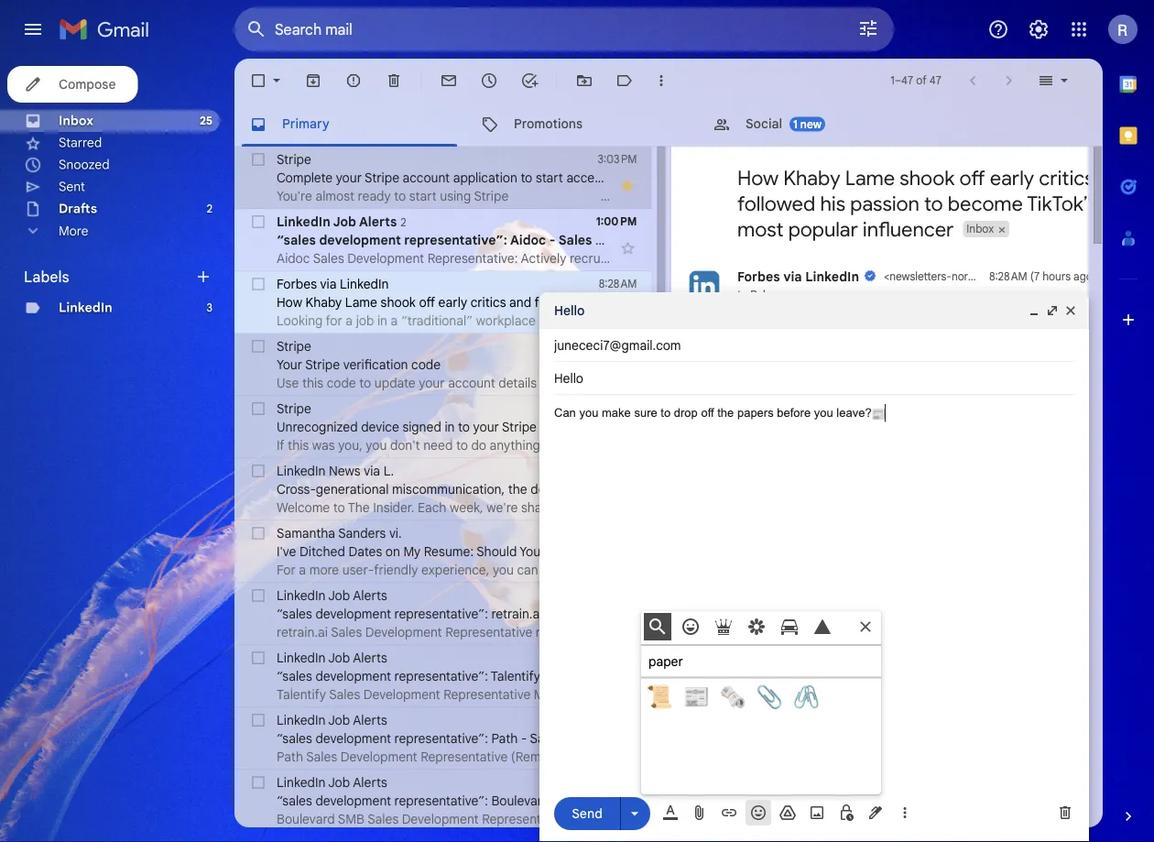 Task type: locate. For each thing, give the bounding box(es) containing it.
this right use
[[302, 375, 324, 391]]

0 horizontal spatial 📰 image
[[684, 684, 709, 710]]

1 horizontal spatial the
[[718, 406, 735, 420]]

most down forbes via linkedin
[[770, 294, 799, 310]]

1 vertical spatial oct
[[611, 402, 629, 416]]

stripe right your
[[305, 357, 340, 373]]

0 vertical spatial oct 2
[[611, 340, 638, 353]]

1 up "sales development representative": talentify - sales development representative manager - remote - usa and more
[[633, 651, 638, 665]]

via left l.
[[364, 463, 380, 479]]

to
[[521, 170, 533, 186], [394, 188, 406, 204], [924, 191, 943, 216], [737, 288, 748, 302], [655, 294, 667, 310], [360, 375, 371, 391], [661, 406, 671, 420], [458, 419, 470, 435], [456, 437, 468, 453], [333, 500, 345, 516], [576, 562, 588, 578]]

linkedin inside linkedin job alerts "sales development representative": retrain.ai - sales development representative and more retrain.ai sales development representative role just posted ͏ ͏ ͏ ͏ ͏ ͏ ͏ ͏ ͏ ͏ ͏ ͏ ͏ ͏ ͏ ͏ ͏ ͏ ͏ ͏ ͏ ͏ ͏ ͏ ͏ ͏ ͏ ͏ ͏ ͏ ͏ ͏ ͏ ͏ ͏ ͏ ͏ ͏ ͏ ͏ ͏ ͏ ͏ ͏ ͏ ͏ ͏ ͏ ͏ ͏ ͏ ͏ ͏ ͏ ͏ ͏ ͏ ͏ ͏ ͏ ͏ ͏ ͏ ͏ ͏ ͏ ͏ ͏ ͏ ͏
[[277, 588, 326, 604]]

1 horizontal spatial smb
[[562, 793, 589, 809]]

snooze image
[[480, 71, 499, 90]]

and inside linkedin job alerts "sales development representative": retrain.ai - sales development representative and more retrain.ai sales development representative role just posted ͏ ͏ ͏ ͏ ͏ ͏ ͏ ͏ ͏ ͏ ͏ ͏ ͏ ͏ ͏ ͏ ͏ ͏ ͏ ͏ ͏ ͏ ͏ ͏ ͏ ͏ ͏ ͏ ͏ ͏ ͏ ͏ ͏ ͏ ͏ ͏ ͏ ͏ ͏ ͏ ͏ ͏ ͏ ͏ ͏ ͏ ͏ ͏ ͏ ͏ ͏ ͏ ͏ ͏ ͏ ͏ ͏ ͏ ͏ ͏ ͏ ͏ ͏ ͏ ͏ ͏ ͏ ͏ ͏ ͏
[[760, 606, 782, 622]]

0 vertical spatial shook
[[900, 165, 955, 191]]

you right before
[[815, 406, 834, 420]]

become up inbox button
[[948, 191, 1023, 216]]

- left remote
[[813, 668, 819, 684]]

row
[[235, 147, 765, 209], [235, 209, 859, 271], [235, 271, 917, 334], [235, 334, 793, 396], [235, 396, 790, 458], [235, 458, 916, 521], [235, 521, 904, 583], [235, 583, 856, 645], [235, 645, 962, 708], [235, 708, 896, 770], [235, 770, 901, 832]]

1 horizontal spatial via
[[364, 463, 380, 479]]

decline
[[531, 481, 573, 497]]

0 vertical spatial how
[[737, 165, 779, 191]]

1 vertical spatial popular
[[802, 294, 847, 310]]

0 vertical spatial boulevard
[[492, 793, 550, 809]]

the down "generational"
[[348, 500, 370, 516]]

your right the update
[[419, 375, 445, 391]]

oct down 'typically'
[[611, 340, 629, 353]]

actively up linkedin job alerts "sales development representative": boulevard - smb sales development representative and more boulevard smb sales development representative: actively recruiting ͏ ͏ ͏ ͏ ͏ ͏ ͏ ͏ ͏ ͏ ͏ ͏ ͏ ͏ ͏ ͏ ͏ ͏ ͏ ͏ ͏ ͏ ͏ ͏ ͏ ͏ ͏ ͏ ͏ ͏ ͏ ͏ ͏ ͏ ͏ ͏ ͏ ͏ ͏ ͏ ͏ ͏ ͏ ͏ ͏ ͏ ͏ ͏ ͏ ͏ ͏ ͏ ͏ ͏ ͏ ͏ ͏ ͏ ͏ ͏ ͏ ͏ ͏ ͏ ͏ ͏ ͏
[[571, 749, 617, 765]]

more right usa
[[932, 668, 962, 684]]

"sales inside linkedin job alerts "sales development representative": retrain.ai - sales development representative and more retrain.ai sales development representative role just posted ͏ ͏ ͏ ͏ ͏ ͏ ͏ ͏ ͏ ͏ ͏ ͏ ͏ ͏ ͏ ͏ ͏ ͏ ͏ ͏ ͏ ͏ ͏ ͏ ͏ ͏ ͏ ͏ ͏ ͏ ͏ ͏ ͏ ͏ ͏ ͏ ͏ ͏ ͏ ͏ ͏ ͏ ͏ ͏ ͏ ͏ ͏ ͏ ͏ ͏ ͏ ͏ ͏ ͏ ͏ ͏ ͏ ͏ ͏ ͏ ͏ ͏ ͏ ͏ ͏ ͏ ͏ ͏ ͏ ͏
[[277, 606, 312, 622]]

representative inside "sales development representative": talentify - sales development representative manager - remote - usa and more link
[[667, 668, 754, 684]]

boost
[[867, 481, 900, 497]]

how
[[737, 165, 779, 191], [277, 294, 302, 310]]

newsletter cover image image
[[759, 612, 1155, 842]]

start left using on the top left of page
[[410, 188, 437, 204]]

inspiration
[[568, 500, 629, 516]]

on inside samantha sanders vi. i've ditched dates on my resume: should you do the same? for a more user-friendly experience, you can listen to this article. i had… ͏ ͏ ͏ ͏ ͏ ͏ ͏ ͏ ͏ ͏ ͏ ͏ ͏ ͏ ͏ ͏ ͏ ͏ ͏ ͏ ͏ ͏ ͏ ͏ ͏ ͏ ͏ ͏ ͏ ͏ ͏ ͏ ͏ ͏ ͏ ͏ ͏ ͏ ͏ ͏ ͏ ͏ ͏ ͏ ͏ ͏ ͏ ͏ ͏ ͏ ͏ ͏ ͏ ͏ ͏ ͏ ͏ ͏ ͏ ͏ ͏ ͏ ͏
[[386, 544, 400, 560]]

None checkbox
[[249, 150, 268, 169], [249, 213, 268, 231], [249, 150, 268, 169], [249, 213, 268, 231]]

tiktok's inside forbes via linkedin how khaby lame shook off early critics and followed his passion to become tiktok's most popular influencer looking for a job in a "traditional" workplace setting is typically what most… ͏ ͏ ͏ ͏ ͏ ͏ ͏ ͏ ͏ ͏ ͏ ͏ ͏ ͏ ͏ ͏ ͏ ͏ ͏ ͏ ͏ ͏ ͏ ͏ ͏ ͏ ͏ ͏ ͏ ͏ ͏ ͏ ͏ ͏ ͏ ͏ ͏ ͏ ͏ ͏ ͏ ͏ ͏ ͏ ͏ ͏ ͏ ͏ ͏ ͏ ͏ ͏ ͏ ͏ ͏ ͏ ͏ ͏ ͏ ͏ ͏
[[721, 294, 767, 310]]

0 vertical spatial the
[[718, 406, 735, 420]]

0 vertical spatial sep 30
[[602, 714, 638, 727]]

become up most…
[[670, 294, 718, 310]]

- down "(remote):"
[[553, 793, 559, 809]]

1 horizontal spatial start
[[536, 170, 564, 186]]

signed
[[403, 419, 442, 435]]

1 vertical spatial become
[[670, 294, 718, 310]]

recruiting up the more send options image
[[620, 749, 676, 765]]

his up is
[[587, 294, 604, 310]]

inbox for inbox button
[[967, 222, 994, 236]]

a right for on the left of page
[[299, 562, 306, 578]]

1 vertical spatial followed
[[535, 294, 584, 310]]

1 vertical spatial sep
[[602, 776, 621, 790]]

📰 image
[[872, 407, 887, 421], [684, 684, 709, 710]]

how up looking
[[277, 294, 302, 310]]

development for linkedin job alerts "sales development representative": path - sales development representative (remote) and more path sales development representative (remote): actively recruiting ͏ ͏ ͏ ͏ ͏ ͏ ͏ ͏ ͏ ͏ ͏ ͏ ͏ ͏ ͏ ͏ ͏ ͏ ͏ ͏ ͏ ͏ ͏ ͏ ͏ ͏ ͏ ͏ ͏ ͏ ͏ ͏ ͏ ͏ ͏ ͏ ͏ ͏ ͏ ͏ ͏ ͏ ͏ ͏ ͏ ͏ ͏ ͏ ͏ ͏ ͏ ͏ ͏ ͏ ͏ ͏ ͏ ͏ ͏ ͏ ͏ ͏ ͏ ͏ ͏ ͏ ͏
[[316, 731, 391, 747]]

talentify
[[491, 668, 541, 684]]

on
[[862, 397, 884, 412], [386, 544, 400, 560], [1046, 565, 1063, 582]]

recruiting inside linkedin job alerts "sales development representative": boulevard - smb sales development representative and more boulevard smb sales development representative: actively recruiting ͏ ͏ ͏ ͏ ͏ ͏ ͏ ͏ ͏ ͏ ͏ ͏ ͏ ͏ ͏ ͏ ͏ ͏ ͏ ͏ ͏ ͏ ͏ ͏ ͏ ͏ ͏ ͏ ͏ ͏ ͏ ͏ ͏ ͏ ͏ ͏ ͏ ͏ ͏ ͏ ͏ ͏ ͏ ͏ ͏ ͏ ͏ ͏ ͏ ͏ ͏ ͏ ͏ ͏ ͏ ͏ ͏ ͏ ͏ ͏ ͏ ͏ ͏ ͏ ͏ ͏ ͏
[[625, 811, 681, 827]]

0 horizontal spatial passion
[[607, 294, 652, 310]]

sep 30
[[602, 714, 638, 727], [602, 776, 638, 790]]

using
[[440, 188, 471, 204]]

linkedin corporation image
[[686, 268, 723, 304]]

2 47 from the left
[[930, 74, 942, 88]]

1 vertical spatial most
[[770, 294, 799, 310]]

you're
[[277, 188, 312, 204]]

1 inside row
[[633, 651, 638, 665]]

1 vertical spatial on
[[386, 544, 400, 560]]

2 vertical spatial 1
[[633, 651, 638, 665]]

1 vertical spatial sep 30
[[602, 776, 638, 790]]

advanced search options image
[[851, 10, 887, 47]]

recruiting inside linkedin job alerts "sales development representative": path - sales development representative (remote) and more path sales development representative (remote): actively recruiting ͏ ͏ ͏ ͏ ͏ ͏ ͏ ͏ ͏ ͏ ͏ ͏ ͏ ͏ ͏ ͏ ͏ ͏ ͏ ͏ ͏ ͏ ͏ ͏ ͏ ͏ ͏ ͏ ͏ ͏ ͏ ͏ ͏ ͏ ͏ ͏ ͏ ͏ ͏ ͏ ͏ ͏ ͏ ͏ ͏ ͏ ͏ ͏ ͏ ͏ ͏ ͏ ͏ ͏ ͏ ͏ ͏ ͏ ͏ ͏ ͏ ͏ ͏ ͏ ͏ ͏ ͏
[[620, 749, 676, 765]]

vi.
[[389, 525, 402, 541]]

0 horizontal spatial of
[[577, 481, 589, 497]]

representative down (remote) on the right bottom of page
[[706, 793, 793, 809]]

"sales inside linkedin job alerts "sales development representative": path - sales development representative (remote) and more path sales development representative (remote): actively recruiting ͏ ͏ ͏ ͏ ͏ ͏ ͏ ͏ ͏ ͏ ͏ ͏ ͏ ͏ ͏ ͏ ͏ ͏ ͏ ͏ ͏ ͏ ͏ ͏ ͏ ͏ ͏ ͏ ͏ ͏ ͏ ͏ ͏ ͏ ͏ ͏ ͏ ͏ ͏ ͏ ͏ ͏ ͏ ͏ ͏ ͏ ͏ ͏ ͏ ͏ ͏ ͏ ͏ ͏ ͏ ͏ ͏ ͏ ͏ ͏ ͏ ͏ ͏ ͏ ͏ ͏ ͏
[[277, 731, 312, 747]]

off up ""traditional""
[[419, 294, 435, 310]]

1 vertical spatial account
[[448, 375, 496, 391]]

1 horizontal spatial 8:28 am
[[989, 270, 1028, 284]]

to inside message body text box
[[661, 406, 671, 420]]

0 vertical spatial 30
[[624, 714, 638, 727]]

2 vertical spatial this
[[591, 562, 613, 578]]

1 horizontal spatial his
[[820, 191, 846, 216]]

this inside stripe your stripe verification code use this code to update your account details ‌ ‌ ‌ ‌ ‌ ‌ ‌ ‌ ‌ ‌ ‌ ‌ ‌ ‌ ‌ ‌ ‌ ‌ ‌ ‌ ‌ ‌ ‌ ‌ ‌ ‌ ‌ ‌ ‌ ‌ ‌ ‌ ‌ ‌ ‌ ‌ ‌ ‌ ‌ ‌ ‌ ‌ ‌ ‌ ‌ ‌ ‌ ‌ ‌ ‌ ‌ ‌ ‌ ‌ ‌ ‌ ‌ ‌ ‌ ‌ ‌ ‌ ‌ ‌ ‌ ‌ ‌ ‌ ‌ ‌ ‌ ‌ ‌ ‌ ‌ ‌ ‌ ‌
[[302, 375, 324, 391]]

📎 image
[[757, 684, 783, 710]]

"sales for linkedin job alerts "sales development representative": retrain.ai - sales development representative and more retrain.ai sales development representative role just posted ͏ ͏ ͏ ͏ ͏ ͏ ͏ ͏ ͏ ͏ ͏ ͏ ͏ ͏ ͏ ͏ ͏ ͏ ͏ ͏ ͏ ͏ ͏ ͏ ͏ ͏ ͏ ͏ ͏ ͏ ͏ ͏ ͏ ͏ ͏ ͏ ͏ ͏ ͏ ͏ ͏ ͏ ͏ ͏ ͏ ͏ ͏ ͏ ͏ ͏ ͏ ͏ ͏ ͏ ͏ ͏ ͏ ͏ ͏ ͏ ͏ ͏ ͏ ͏ ͏ ͏ ͏ ͏ ͏ ͏
[[277, 606, 312, 622]]

1 vertical spatial oct 2
[[611, 402, 638, 416]]

8:28 am left (7
[[989, 270, 1028, 284]]

0 horizontal spatial 47
[[902, 74, 914, 88]]

representative": for retrain.ai
[[395, 606, 488, 622]]

1 vertical spatial influencer
[[850, 294, 909, 310]]

to up the newsletters-
[[924, 191, 943, 216]]

code
[[412, 357, 441, 373], [327, 375, 356, 391]]

settings image
[[1028, 18, 1050, 40]]

the up we're
[[508, 481, 528, 497]]

to up what on the top right of page
[[655, 294, 667, 310]]

of
[[917, 74, 927, 88], [577, 481, 589, 497]]

your up do at the bottom of the page
[[474, 419, 499, 435]]

friendly
[[374, 562, 418, 578]]

alerts
[[359, 213, 397, 229], [353, 588, 388, 604], [353, 650, 388, 666], [353, 712, 388, 728], [353, 775, 388, 791]]

job for linkedin job alerts
[[328, 650, 350, 666]]

more up forbes via linkedin
[[808, 232, 839, 248]]

4 "sales from the top
[[277, 731, 312, 747]]

tiktok's
[[1027, 191, 1098, 216], [721, 294, 767, 310]]

representative: inside linkedin job alerts "sales development representative": boulevard - smb sales development representative and more boulevard smb sales development representative: actively recruiting ͏ ͏ ͏ ͏ ͏ ͏ ͏ ͏ ͏ ͏ ͏ ͏ ͏ ͏ ͏ ͏ ͏ ͏ ͏ ͏ ͏ ͏ ͏ ͏ ͏ ͏ ͏ ͏ ͏ ͏ ͏ ͏ ͏ ͏ ͏ ͏ ͏ ͏ ͏ ͏ ͏ ͏ ͏ ͏ ͏ ͏ ͏ ͏ ͏ ͏ ͏ ͏ ͏ ͏ ͏ ͏ ͏ ͏ ͏ ͏ ͏ ͏ ͏ ͏ ͏ ͏ ͏
[[482, 811, 573, 827]]

job inside linkedin job alerts "sales development representative": path - sales development representative (remote) and more path sales development representative (remote): actively recruiting ͏ ͏ ͏ ͏ ͏ ͏ ͏ ͏ ͏ ͏ ͏ ͏ ͏ ͏ ͏ ͏ ͏ ͏ ͏ ͏ ͏ ͏ ͏ ͏ ͏ ͏ ͏ ͏ ͏ ͏ ͏ ͏ ͏ ͏ ͏ ͏ ͏ ͏ ͏ ͏ ͏ ͏ ͏ ͏ ͏ ͏ ͏ ͏ ͏ ͏ ͏ ͏ ͏ ͏ ͏ ͏ ͏ ͏ ͏ ͏ ͏ ͏ ͏ ͏ ͏ ͏ ͏
[[328, 712, 350, 728]]

sep down linkedin job alerts "sales development representative": path - sales development representative (remote) and more path sales development representative (remote): actively recruiting ͏ ͏ ͏ ͏ ͏ ͏ ͏ ͏ ͏ ͏ ͏ ͏ ͏ ͏ ͏ ͏ ͏ ͏ ͏ ͏ ͏ ͏ ͏ ͏ ͏ ͏ ͏ ͏ ͏ ͏ ͏ ͏ ͏ ͏ ͏ ͏ ͏ ͏ ͏ ͏ ͏ ͏ ͏ ͏ ͏ ͏ ͏ ͏ ͏ ͏ ͏ ͏ ͏ ͏ ͏ ͏ ͏ ͏ ͏ ͏ ͏ ͏ ͏ ͏ ͏ ͏ ͏
[[602, 776, 621, 790]]

remote
[[822, 668, 866, 684]]

job inside linkedin job alerts "sales development representative": retrain.ai - sales development representative and more retrain.ai sales development representative role just posted ͏ ͏ ͏ ͏ ͏ ͏ ͏ ͏ ͏ ͏ ͏ ͏ ͏ ͏ ͏ ͏ ͏ ͏ ͏ ͏ ͏ ͏ ͏ ͏ ͏ ͏ ͏ ͏ ͏ ͏ ͏ ͏ ͏ ͏ ͏ ͏ ͏ ͏ ͏ ͏ ͏ ͏ ͏ ͏ ͏ ͏ ͏ ͏ ͏ ͏ ͏ ͏ ͏ ͏ ͏ ͏ ͏ ͏ ͏ ͏ ͏ ͏ ͏ ͏ ͏ ͏ ͏ ͏ ͏ ͏
[[328, 588, 350, 604]]

linkedin inside linkedin job alerts "sales development representative": boulevard - smb sales development representative and more boulevard smb sales development representative: actively recruiting ͏ ͏ ͏ ͏ ͏ ͏ ͏ ͏ ͏ ͏ ͏ ͏ ͏ ͏ ͏ ͏ ͏ ͏ ͏ ͏ ͏ ͏ ͏ ͏ ͏ ͏ ͏ ͏ ͏ ͏ ͏ ͏ ͏ ͏ ͏ ͏ ͏ ͏ ͏ ͏ ͏ ͏ ͏ ͏ ͏ ͏ ͏ ͏ ͏ ͏ ͏ ͏ ͏ ͏ ͏ ͏ ͏ ͏ ͏ ͏ ͏ ͏ ͏ ͏ ͏ ͏ ͏
[[277, 775, 326, 791]]

the
[[348, 500, 370, 516], [563, 544, 585, 560]]

start
[[536, 170, 564, 186], [410, 188, 437, 204]]

newsletter
[[759, 397, 857, 412]]

tab list containing primary
[[235, 103, 1104, 147]]

your inside stripe complete your stripe account application to start accepting payments you're almost ready to start using stripe ‌ ‌ ‌ ‌ ‌ ‌ ‌ ‌ ‌ ‌ ‌ ‌ ‌ ‌ ‌ ‌ ‌ ‌ ‌ ‌ ‌ ‌ ‌ ‌ ‌ ‌ ‌ ‌ ‌ ‌ ‌ ‌ ‌ ‌ ‌ ‌ ‌ ‌ ‌ ‌ ‌ ‌ ‌ ‌ ‌ ‌ ‌ ‌ ‌ ‌ ‌ ‌ ‌ ‌ ‌ ‌ ‌ ‌ ‌ ‌ ‌ ‌ ‌ ‌ ‌ ‌ ‌ ‌ ‌ ‌ ‌ ‌ ‌ ‌ ‌ ‌ ‌ ‌
[[336, 170, 362, 186]]

become inside forbes via linkedin how khaby lame shook off early critics and followed his passion to become tiktok's most popular influencer looking for a job in a "traditional" workplace setting is typically what most… ͏ ͏ ͏ ͏ ͏ ͏ ͏ ͏ ͏ ͏ ͏ ͏ ͏ ͏ ͏ ͏ ͏ ͏ ͏ ͏ ͏ ͏ ͏ ͏ ͏ ͏ ͏ ͏ ͏ ͏ ͏ ͏ ͏ ͏ ͏ ͏ ͏ ͏ ͏ ͏ ͏ ͏ ͏ ͏ ͏ ͏ ͏ ͏ ͏ ͏ ͏ ͏ ͏ ͏ ͏ ͏ ͏ ͏ ͏ ͏ ͏
[[670, 294, 718, 310]]

his inside forbes via linkedin how khaby lame shook off early critics and followed his passion to become tiktok's most popular influencer looking for a job in a "traditional" workplace setting is typically what most… ͏ ͏ ͏ ͏ ͏ ͏ ͏ ͏ ͏ ͏ ͏ ͏ ͏ ͏ ͏ ͏ ͏ ͏ ͏ ͏ ͏ ͏ ͏ ͏ ͏ ͏ ͏ ͏ ͏ ͏ ͏ ͏ ͏ ͏ ͏ ͏ ͏ ͏ ͏ ͏ ͏ ͏ ͏ ͏ ͏ ͏ ͏ ͏ ͏ ͏ ͏ ͏ ͏ ͏ ͏ ͏ ͏ ͏ ͏ ͏ ͏
[[587, 294, 604, 310]]

junececi7@gmail.com dialog
[[540, 292, 1090, 842]]

the for off
[[718, 406, 735, 420]]

representative inside linkedin job alerts 2 "sales development representative": aidoc - sales development representative and more aidoc sales development representative: actively recruiting ͏ ͏ ͏ ͏ ͏ ͏ ͏ ͏ ͏ ͏ ͏ ͏ ͏ ͏ ͏ ͏ ͏ ͏ ͏ ͏ ͏ ͏ ͏ ͏ ͏ ͏ ͏ ͏ ͏ ͏ ͏ ͏ ͏ ͏ ͏ ͏ ͏ ͏ ͏ ͏ ͏ ͏ ͏ ͏ ͏ ͏ ͏ ͏ ͏ ͏ ͏ ͏ ͏ ͏ ͏ ͏ ͏ ͏ ͏ ͏ ͏ ͏ ͏ ͏ ͏ ͏ ͏ ͏ ͏ ͏ ͏
[[682, 232, 777, 248]]

to down "generational"
[[333, 500, 345, 516]]

and inside how khaby lame shook off early critics and followed his passion to become tiktok's most popular influencer
[[1099, 165, 1133, 191]]

1 left new
[[794, 117, 798, 131]]

📰 image right newsletter on the top of page
[[872, 407, 887, 421]]

this inside stripe unrecognized device signed in to your stripe account if this was you, you don't need to do anything. ‌ ‌ ‌ ‌ ‌ ‌ ‌ ‌ ‌ ‌ ‌ ‌ ‌ ‌ ‌ ‌ ‌ ‌ ‌ ‌ ‌ ‌ ‌ ‌ ‌ ‌ ‌ ‌ ‌ ‌ ‌ ‌ ‌ ‌ ‌ ‌ ‌ ‌ ‌ ‌ ‌ ‌ ‌ ‌ ‌ ‌ ‌ ‌ ‌ ‌ ‌ ‌ ‌ ‌ ‌ ‌ ‌ ‌ ‌ ‌ ‌ ‌ ‌ ‌ ‌ ‌ ‌ ‌ ‌ ‌ ‌ ‌ ‌ ‌ ‌
[[288, 437, 309, 453]]

sep 30 down "sales development representative": talentify - sales development representative manager - remote - usa and more link
[[602, 714, 638, 727]]

news
[[329, 463, 361, 479]]

your
[[277, 357, 303, 373]]

off inside message body text box
[[702, 406, 715, 420]]

to right signed
[[458, 419, 470, 435]]

1 vertical spatial off
[[419, 294, 435, 310]]

0 vertical spatial off
[[960, 165, 985, 191]]

30
[[624, 714, 638, 727], [624, 776, 638, 790]]

0 vertical spatial most
[[737, 216, 784, 242]]

forbes for forbes via linkedin how khaby lame shook off early critics and followed his passion to become tiktok's most popular influencer looking for a job in a "traditional" workplace setting is typically what most… ͏ ͏ ͏ ͏ ͏ ͏ ͏ ͏ ͏ ͏ ͏ ͏ ͏ ͏ ͏ ͏ ͏ ͏ ͏ ͏ ͏ ͏ ͏ ͏ ͏ ͏ ͏ ͏ ͏ ͏ ͏ ͏ ͏ ͏ ͏ ͏ ͏ ͏ ͏ ͏ ͏ ͏ ͏ ͏ ͏ ͏ ͏ ͏ ͏ ͏ ͏ ͏ ͏ ͏ ͏ ͏ ͏ ͏ ͏ ͏ ͏
[[277, 276, 317, 292]]

representative": inside linkedin job alerts "sales development representative": boulevard - smb sales development representative and more boulevard smb sales development representative: actively recruiting ͏ ͏ ͏ ͏ ͏ ͏ ͏ ͏ ͏ ͏ ͏ ͏ ͏ ͏ ͏ ͏ ͏ ͏ ͏ ͏ ͏ ͏ ͏ ͏ ͏ ͏ ͏ ͏ ͏ ͏ ͏ ͏ ͏ ͏ ͏ ͏ ͏ ͏ ͏ ͏ ͏ ͏ ͏ ͏ ͏ ͏ ͏ ͏ ͏ ͏ ͏ ͏ ͏ ͏ ͏ ͏ ͏ ͏ ͏ ͏ ͏ ͏ ͏ ͏ ͏ ͏ ͏
[[395, 793, 488, 809]]

how down social
[[737, 165, 779, 191]]

inbox inside labels navigation
[[59, 113, 93, 129]]

0 vertical spatial passion
[[850, 191, 920, 216]]

2 inside labels navigation
[[207, 202, 213, 216]]

"sales inside linkedin job alerts "sales development representative": boulevard - smb sales development representative and more boulevard smb sales development representative: actively recruiting ͏ ͏ ͏ ͏ ͏ ͏ ͏ ͏ ͏ ͏ ͏ ͏ ͏ ͏ ͏ ͏ ͏ ͏ ͏ ͏ ͏ ͏ ͏ ͏ ͏ ͏ ͏ ͏ ͏ ͏ ͏ ͏ ͏ ͏ ͏ ͏ ͏ ͏ ͏ ͏ ͏ ͏ ͏ ͏ ͏ ͏ ͏ ͏ ͏ ͏ ͏ ͏ ͏ ͏ ͏ ͏ ͏ ͏ ͏ ͏ ͏ ͏ ͏ ͏ ͏ ͏ ͏
[[277, 793, 312, 809]]

0 vertical spatial early
[[990, 165, 1035, 191]]

0 horizontal spatial retrain.ai
[[277, 624, 328, 640]]

khaby down the social, one new message, tab on the top right of page
[[783, 165, 841, 191]]

more inside linkedin job alerts "sales development representative": path - sales development representative (remote) and more path sales development representative (remote): actively recruiting ͏ ͏ ͏ ͏ ͏ ͏ ͏ ͏ ͏ ͏ ͏ ͏ ͏ ͏ ͏ ͏ ͏ ͏ ͏ ͏ ͏ ͏ ͏ ͏ ͏ ͏ ͏ ͏ ͏ ͏ ͏ ͏ ͏ ͏ ͏ ͏ ͏ ͏ ͏ ͏ ͏ ͏ ͏ ͏ ͏ ͏ ͏ ͏ ͏ ͏ ͏ ͏ ͏ ͏ ͏ ͏ ͏ ͏ ͏ ͏ ͏ ͏ ͏ ͏ ͏ ͏ ͏
[[818, 731, 847, 747]]

this right if
[[288, 437, 309, 453]]

1 horizontal spatial path
[[492, 731, 518, 747]]

report spam image
[[345, 71, 363, 90]]

lame
[[845, 165, 895, 191], [345, 294, 378, 310]]

close image
[[1064, 303, 1079, 318]]

1 horizontal spatial the
[[563, 544, 585, 560]]

on right open
[[1046, 565, 1063, 582]]

to right listen
[[576, 562, 588, 578]]

support image
[[988, 18, 1010, 40]]

followed up setting
[[535, 294, 584, 310]]

🗞 image
[[720, 684, 746, 710]]

and inside linkedin job alerts "sales development representative": boulevard - smb sales development representative and more boulevard smb sales development representative: actively recruiting ͏ ͏ ͏ ͏ ͏ ͏ ͏ ͏ ͏ ͏ ͏ ͏ ͏ ͏ ͏ ͏ ͏ ͏ ͏ ͏ ͏ ͏ ͏ ͏ ͏ ͏ ͏ ͏ ͏ ͏ ͏ ͏ ͏ ͏ ͏ ͏ ͏ ͏ ͏ ͏ ͏ ͏ ͏ ͏ ͏ ͏ ͏ ͏ ͏ ͏ ͏ ͏ ͏ ͏ ͏ ͏ ͏ ͏ ͏ ͏ ͏ ͏ ͏ ͏ ͏ ͏ ͏
[[797, 793, 819, 809]]

tab list
[[1104, 59, 1155, 776], [235, 103, 1104, 147]]

the inside message body text box
[[718, 406, 735, 420]]

2 "sales from the top
[[277, 606, 312, 622]]

retrain.ai up role
[[492, 606, 543, 622]]

taylor
[[731, 481, 766, 497]]

labels navigation
[[0, 59, 235, 842]]

development
[[319, 232, 401, 248], [316, 606, 391, 622], [316, 668, 391, 684], [316, 731, 391, 747], [316, 793, 391, 809]]

"sales inside linkedin job alerts 2 "sales development representative": aidoc - sales development representative and more aidoc sales development representative: actively recruiting ͏ ͏ ͏ ͏ ͏ ͏ ͏ ͏ ͏ ͏ ͏ ͏ ͏ ͏ ͏ ͏ ͏ ͏ ͏ ͏ ͏ ͏ ͏ ͏ ͏ ͏ ͏ ͏ ͏ ͏ ͏ ͏ ͏ ͏ ͏ ͏ ͏ ͏ ͏ ͏ ͏ ͏ ͏ ͏ ͏ ͏ ͏ ͏ ͏ ͏ ͏ ͏ ͏ ͏ ͏ ͏ ͏ ͏ ͏ ͏ ͏ ͏ ͏ ͏ ͏ ͏ ͏ ͏ ͏ ͏ ͏
[[277, 232, 316, 248]]

job for linkedin job alerts "sales development representative": retrain.ai - sales development representative and more retrain.ai sales development representative role just posted ͏ ͏ ͏ ͏ ͏ ͏ ͏ ͏ ͏ ͏ ͏ ͏ ͏ ͏ ͏ ͏ ͏ ͏ ͏ ͏ ͏ ͏ ͏ ͏ ͏ ͏ ͏ ͏ ͏ ͏ ͏ ͏ ͏ ͏ ͏ ͏ ͏ ͏ ͏ ͏ ͏ ͏ ͏ ͏ ͏ ͏ ͏ ͏ ͏ ͏ ͏ ͏ ͏ ͏ ͏ ͏ ͏ ͏ ͏ ͏ ͏ ͏ ͏ ͏ ͏ ͏ ͏ ͏ ͏ ͏
[[328, 588, 350, 604]]

0 vertical spatial followed
[[737, 191, 816, 216]]

inbox
[[59, 113, 93, 129], [967, 222, 994, 236]]

khaby inside forbes via linkedin how khaby lame shook off early critics and followed his passion to become tiktok's most popular influencer looking for a job in a "traditional" workplace setting is typically what most… ͏ ͏ ͏ ͏ ͏ ͏ ͏ ͏ ͏ ͏ ͏ ͏ ͏ ͏ ͏ ͏ ͏ ͏ ͏ ͏ ͏ ͏ ͏ ͏ ͏ ͏ ͏ ͏ ͏ ͏ ͏ ͏ ͏ ͏ ͏ ͏ ͏ ͏ ͏ ͏ ͏ ͏ ͏ ͏ ͏ ͏ ͏ ͏ ͏ ͏ ͏ ͏ ͏ ͏ ͏ ͏ ͏ ͏ ͏ ͏ ͏
[[306, 294, 342, 310]]

more down ditched at the bottom of page
[[309, 562, 339, 578]]

8 row from the top
[[235, 583, 856, 645]]

primary
[[282, 116, 330, 132]]

job
[[356, 313, 374, 329]]

1 horizontal spatial tiktok's
[[1027, 191, 1098, 216]]

0 horizontal spatial become
[[670, 294, 718, 310]]

resume:
[[424, 544, 474, 560]]

off up inbox button
[[960, 165, 985, 191]]

2 vertical spatial off
[[702, 406, 715, 420]]

"sales for linkedin job alerts "sales development representative": path - sales development representative (remote) and more path sales development representative (remote): actively recruiting ͏ ͏ ͏ ͏ ͏ ͏ ͏ ͏ ͏ ͏ ͏ ͏ ͏ ͏ ͏ ͏ ͏ ͏ ͏ ͏ ͏ ͏ ͏ ͏ ͏ ͏ ͏ ͏ ͏ ͏ ͏ ͏ ͏ ͏ ͏ ͏ ͏ ͏ ͏ ͏ ͏ ͏ ͏ ͏ ͏ ͏ ͏ ͏ ͏ ͏ ͏ ͏ ͏ ͏ ͏ ͏ ͏ ͏ ͏ ͏ ͏ ͏ ͏ ͏ ͏ ͏ ͏
[[277, 731, 312, 747]]

1 horizontal spatial lame
[[845, 165, 895, 191]]

0 vertical spatial actively
[[521, 250, 567, 266]]

mark as unread image
[[440, 71, 458, 90]]

add to tasks image
[[521, 71, 539, 90]]

in inside forbes via linkedin how khaby lame shook off early critics and followed his passion to become tiktok's most popular influencer looking for a job in a "traditional" workplace setting is typically what most… ͏ ͏ ͏ ͏ ͏ ͏ ͏ ͏ ͏ ͏ ͏ ͏ ͏ ͏ ͏ ͏ ͏ ͏ ͏ ͏ ͏ ͏ ͏ ͏ ͏ ͏ ͏ ͏ ͏ ͏ ͏ ͏ ͏ ͏ ͏ ͏ ͏ ͏ ͏ ͏ ͏ ͏ ͏ ͏ ͏ ͏ ͏ ͏ ͏ ͏ ͏ ͏ ͏ ͏ ͏ ͏ ͏ ͏ ͏ ͏ ͏
[[378, 313, 388, 329]]

development for linkedin job alerts "sales development representative": retrain.ai - sales development representative and more retrain.ai sales development representative role just posted ͏ ͏ ͏ ͏ ͏ ͏ ͏ ͏ ͏ ͏ ͏ ͏ ͏ ͏ ͏ ͏ ͏ ͏ ͏ ͏ ͏ ͏ ͏ ͏ ͏ ͏ ͏ ͏ ͏ ͏ ͏ ͏ ͏ ͏ ͏ ͏ ͏ ͏ ͏ ͏ ͏ ͏ ͏ ͏ ͏ ͏ ͏ ͏ ͏ ͏ ͏ ͏ ͏ ͏ ͏ ͏ ͏ ͏ ͏ ͏ ͏ ͏ ͏ ͏ ͏ ͏ ͏ ͏ ͏ ͏
[[316, 606, 391, 622]]

you down the should
[[493, 562, 514, 578]]

͏
[[626, 250, 630, 266], [629, 250, 633, 266], [633, 250, 636, 266], [636, 250, 639, 266], [639, 250, 643, 266], [643, 250, 646, 266], [646, 250, 649, 266], [649, 250, 652, 266], [652, 250, 656, 266], [656, 250, 659, 266], [659, 250, 662, 266], [662, 250, 666, 266], [666, 250, 669, 266], [669, 250, 672, 266], [672, 250, 675, 266], [675, 250, 679, 266], [679, 250, 682, 266], [682, 250, 685, 266], [685, 250, 689, 266], [689, 250, 692, 266], [692, 250, 695, 266], [695, 250, 698, 266], [698, 250, 702, 266], [702, 250, 705, 266], [705, 250, 708, 266], [708, 250, 712, 266], [712, 250, 715, 266], [715, 250, 718, 266], [718, 250, 721, 266], [721, 250, 725, 266], [725, 250, 728, 266], [728, 250, 731, 266], [731, 250, 735, 266], [735, 250, 738, 266], [738, 250, 741, 266], [741, 250, 744, 266], [744, 250, 748, 266], [748, 250, 751, 266], [751, 250, 754, 266], [754, 250, 758, 266], [758, 250, 761, 266], [761, 250, 764, 266], [764, 250, 767, 266], [767, 250, 771, 266], [771, 250, 774, 266], [774, 250, 777, 266], [777, 250, 781, 266], [781, 250, 784, 266], [784, 250, 787, 266], [787, 250, 790, 266], [790, 250, 794, 266], [794, 250, 797, 266], [797, 250, 800, 266], [800, 250, 804, 266], [804, 250, 807, 266], [807, 250, 810, 266], [810, 250, 813, 266], [813, 250, 817, 266], [817, 250, 820, 266], [820, 250, 823, 266], [823, 250, 827, 266], [827, 250, 830, 266], [830, 250, 833, 266], [833, 250, 836, 266], [836, 250, 840, 266], [840, 250, 843, 266], [843, 250, 846, 266], [846, 250, 850, 266], [850, 250, 853, 266], [853, 250, 856, 266], [856, 250, 859, 266], [717, 313, 720, 329], [720, 313, 723, 329], [723, 313, 727, 329], [727, 313, 730, 329], [730, 313, 733, 329], [733, 313, 737, 329], [737, 313, 740, 329], [740, 313, 743, 329], [743, 313, 746, 329], [746, 313, 750, 329], [750, 313, 753, 329], [753, 313, 756, 329], [756, 313, 760, 329], [760, 313, 763, 329], [763, 313, 766, 329], [766, 313, 769, 329], [769, 313, 773, 329], [773, 313, 776, 329], [776, 313, 779, 329], [779, 313, 783, 329], [783, 313, 786, 329], [786, 313, 789, 329], [789, 313, 792, 329], [792, 313, 796, 329], [796, 313, 799, 329], [799, 313, 802, 329], [802, 313, 806, 329], [806, 313, 809, 329], [809, 313, 812, 329], [812, 313, 815, 329], [815, 313, 819, 329], [819, 313, 822, 329], [822, 313, 825, 329], [825, 313, 829, 329], [828, 313, 832, 329], [832, 313, 835, 329], [835, 313, 838, 329], [838, 313, 842, 329], [842, 313, 845, 329], [845, 313, 848, 329], [848, 313, 852, 329], [852, 313, 855, 329], [855, 313, 858, 329], [858, 313, 861, 329], [861, 313, 865, 329], [865, 313, 868, 329], [868, 313, 871, 329], [871, 313, 875, 329], [874, 313, 878, 329], [878, 313, 881, 329], [881, 313, 884, 329], [884, 313, 888, 329], [888, 313, 891, 329], [891, 313, 894, 329], [894, 313, 897, 329], [897, 313, 901, 329], [901, 313, 904, 329], [904, 313, 907, 329], [907, 313, 911, 329], [911, 313, 914, 329], [914, 313, 917, 329], [716, 500, 719, 516], [719, 500, 722, 516], [722, 500, 726, 516], [726, 500, 729, 516], [729, 500, 732, 516], [732, 500, 735, 516], [735, 500, 739, 516], [739, 500, 742, 516], [742, 500, 745, 516], [745, 500, 749, 516], [749, 500, 752, 516], [752, 500, 755, 516], [755, 500, 758, 516], [758, 500, 762, 516], [762, 500, 765, 516], [765, 500, 768, 516], [768, 500, 772, 516], [772, 500, 775, 516], [775, 500, 778, 516], [778, 500, 781, 516], [781, 500, 785, 516], [785, 500, 788, 516], [788, 500, 791, 516], [791, 500, 795, 516], [795, 500, 798, 516], [798, 500, 801, 516], [801, 500, 804, 516], [804, 500, 808, 516], [808, 500, 811, 516], [811, 500, 814, 516], [814, 500, 818, 516], [818, 500, 821, 516], [821, 500, 824, 516], [824, 500, 827, 516], [827, 500, 831, 516], [831, 500, 834, 516], [834, 500, 837, 516], [837, 500, 841, 516], [841, 500, 844, 516], [844, 500, 847, 516], [847, 500, 850, 516], [850, 500, 854, 516], [854, 500, 857, 516], [857, 500, 860, 516], [860, 500, 864, 516], [864, 500, 867, 516], [867, 500, 870, 516], [870, 500, 873, 516], [873, 500, 877, 516], [877, 500, 880, 516], [880, 500, 883, 516], [883, 500, 887, 516], [887, 500, 890, 516], [890, 500, 893, 516], [893, 500, 896, 516], [896, 500, 900, 516], [900, 500, 903, 516], [903, 500, 906, 516], [906, 500, 910, 516], [910, 500, 913, 516], [913, 500, 916, 516], [697, 562, 701, 578], [701, 562, 704, 578], [704, 562, 707, 578], [707, 562, 711, 578], [711, 562, 714, 578], [714, 562, 717, 578], [717, 562, 720, 578], [720, 562, 724, 578], [724, 562, 727, 578], [727, 562, 730, 578], [730, 562, 734, 578], [734, 562, 737, 578], [737, 562, 740, 578], [740, 562, 743, 578], [743, 562, 747, 578], [747, 562, 750, 578], [750, 562, 753, 578], [753, 562, 757, 578], [756, 562, 760, 578], [760, 562, 763, 578], [763, 562, 766, 578], [766, 562, 770, 578], [770, 562, 773, 578], [773, 562, 776, 578], [776, 562, 780, 578], [779, 562, 783, 578], [783, 562, 786, 578], [786, 562, 789, 578], [789, 562, 793, 578], [793, 562, 796, 578], [796, 562, 799, 578], [799, 562, 802, 578], [802, 562, 806, 578], [806, 562, 809, 578], [809, 562, 812, 578], [812, 562, 816, 578], [816, 562, 819, 578], [819, 562, 822, 578], [822, 562, 825, 578], [825, 562, 829, 578], [829, 562, 832, 578], [832, 562, 835, 578], [835, 562, 839, 578], [839, 562, 842, 578], [842, 562, 845, 578], [845, 562, 848, 578], [848, 562, 852, 578], [852, 562, 855, 578], [855, 562, 858, 578], [858, 562, 862, 578], [862, 562, 865, 578], [865, 562, 868, 578], [868, 562, 871, 578], [871, 562, 875, 578], [875, 562, 878, 578], [878, 562, 881, 578], [881, 562, 885, 578], [885, 562, 888, 578], [888, 562, 891, 578], [891, 562, 894, 578], [894, 562, 898, 578], [898, 562, 901, 578], [901, 562, 904, 578], [626, 624, 630, 640], [630, 624, 633, 640], [633, 624, 636, 640], [636, 624, 639, 640], [639, 624, 643, 640], [643, 624, 646, 640], [646, 624, 649, 640], [649, 624, 653, 640], [653, 624, 656, 640], [656, 624, 659, 640], [659, 624, 662, 640], [662, 624, 666, 640], [666, 624, 669, 640], [669, 624, 672, 640], [672, 624, 676, 640], [676, 624, 679, 640], [679, 624, 682, 640], [682, 624, 685, 640], [685, 624, 689, 640], [689, 624, 692, 640], [692, 624, 695, 640], [695, 624, 699, 640], [699, 624, 702, 640], [702, 624, 705, 640], [705, 624, 708, 640], [708, 624, 712, 640], [712, 624, 715, 640], [715, 624, 718, 640], [718, 624, 722, 640], [722, 624, 725, 640], [725, 624, 728, 640], [728, 624, 731, 640], [731, 624, 735, 640], [735, 624, 738, 640], [738, 624, 741, 640], [741, 624, 745, 640], [745, 624, 748, 640], [748, 624, 751, 640], [751, 624, 754, 640], [754, 624, 758, 640], [758, 624, 761, 640], [761, 624, 764, 640], [764, 624, 768, 640], [768, 624, 771, 640], [771, 624, 774, 640], [774, 624, 777, 640], [777, 624, 781, 640], [781, 624, 784, 640], [784, 624, 787, 640], [787, 624, 791, 640], [791, 624, 794, 640], [794, 624, 797, 640], [797, 624, 800, 640], [800, 624, 804, 640], [804, 624, 807, 640], [807, 624, 810, 640], [810, 624, 814, 640], [814, 624, 817, 640], [817, 624, 820, 640], [820, 624, 823, 640], [823, 624, 827, 640], [827, 624, 830, 640], [830, 624, 833, 640], [833, 624, 837, 640], [837, 624, 840, 640], [840, 624, 843, 640], [843, 624, 846, 640], [846, 624, 850, 640], [850, 624, 853, 640], [853, 624, 856, 640], [676, 749, 679, 765], [679, 749, 683, 765], [683, 749, 686, 765], [686, 749, 689, 765], [689, 749, 693, 765], [693, 749, 696, 765], [696, 749, 699, 765], [699, 749, 702, 765], [702, 749, 706, 765], [706, 749, 709, 765], [709, 749, 712, 765], [712, 749, 716, 765], [716, 749, 719, 765], [719, 749, 722, 765], [722, 749, 725, 765], [725, 749, 729, 765], [729, 749, 732, 765], [732, 749, 735, 765], [735, 749, 739, 765], [739, 749, 742, 765], [742, 749, 745, 765], [745, 749, 748, 765], [748, 749, 752, 765], [752, 749, 755, 765], [755, 749, 758, 765], [758, 749, 762, 765], [762, 749, 765, 765], [765, 749, 768, 765], [768, 749, 771, 765], [771, 749, 775, 765], [775, 749, 778, 765], [778, 749, 781, 765], [781, 749, 785, 765], [785, 749, 788, 765], [788, 749, 791, 765], [791, 749, 794, 765], [794, 749, 798, 765], [798, 749, 801, 765], [801, 749, 804, 765], [804, 749, 808, 765], [808, 749, 811, 765], [811, 749, 814, 765], [814, 749, 817, 765], [817, 749, 821, 765], [821, 749, 824, 765], [824, 749, 827, 765], [827, 749, 831, 765], [831, 749, 834, 765], [834, 749, 837, 765], [837, 749, 840, 765], [840, 749, 844, 765], [844, 749, 847, 765], [847, 749, 850, 765], [850, 749, 854, 765], [854, 749, 857, 765], [857, 749, 860, 765], [860, 749, 863, 765], [863, 749, 867, 765], [867, 749, 870, 765], [870, 749, 873, 765], [873, 749, 877, 765], [877, 749, 880, 765], [880, 749, 883, 765], [883, 749, 886, 765], [886, 749, 890, 765], [890, 749, 893, 765], [893, 749, 896, 765], [681, 811, 684, 827], [684, 811, 687, 827], [687, 811, 691, 827], [691, 811, 694, 827], [694, 811, 697, 827], [697, 811, 700, 827], [700, 811, 704, 827], [704, 811, 707, 827], [707, 811, 710, 827], [710, 811, 714, 827], [714, 811, 717, 827], [717, 811, 720, 827], [720, 811, 723, 827], [723, 811, 727, 827], [727, 811, 730, 827], [730, 811, 733, 827], [733, 811, 737, 827], [737, 811, 740, 827], [740, 811, 743, 827], [743, 811, 746, 827], [746, 811, 750, 827], [750, 811, 753, 827], [753, 811, 756, 827], [756, 811, 760, 827], [760, 811, 763, 827], [763, 811, 766, 827], [766, 811, 769, 827], [769, 811, 773, 827], [773, 811, 776, 827], [776, 811, 779, 827], [779, 811, 783, 827], [783, 811, 786, 827], [786, 811, 789, 827], [789, 811, 792, 827], [792, 811, 796, 827], [796, 811, 799, 827], [799, 811, 802, 827], [802, 811, 806, 827], [806, 811, 809, 827], [809, 811, 812, 827], [812, 811, 815, 827], [815, 811, 819, 827], [819, 811, 822, 827], [822, 811, 825, 827], [825, 811, 829, 827], [829, 811, 832, 827], [832, 811, 835, 827], [835, 811, 838, 827], [838, 811, 842, 827], [842, 811, 845, 827], [845, 811, 848, 827], [848, 811, 852, 827], [852, 811, 855, 827], [855, 811, 858, 827], [858, 811, 861, 827], [861, 811, 865, 827], [865, 811, 868, 827], [868, 811, 871, 827], [871, 811, 875, 827], [875, 811, 878, 827], [878, 811, 881, 827], [881, 811, 884, 827], [884, 811, 888, 827], [888, 811, 891, 827], [891, 811, 894, 827], [894, 811, 898, 827], [898, 811, 901, 827]]

0 vertical spatial popular
[[788, 216, 858, 242]]

-
[[550, 232, 556, 248], [546, 606, 552, 622], [544, 668, 550, 684], [813, 668, 819, 684], [870, 668, 875, 684], [522, 731, 527, 747], [553, 793, 559, 809]]

the left papers
[[718, 406, 735, 420]]

primary tab
[[235, 103, 465, 147]]

his inside how khaby lame shook off early critics and followed his passion to become tiktok's most popular influencer
[[820, 191, 846, 216]]

1 vertical spatial of
[[577, 481, 589, 497]]

representative up linkedin corporation image on the top
[[682, 232, 777, 248]]

6 row from the top
[[235, 458, 916, 521]]

more button
[[0, 220, 220, 242]]

0 vertical spatial tiktok's
[[1027, 191, 1098, 216]]

to right "application"
[[521, 170, 533, 186]]

0 vertical spatial this
[[302, 375, 324, 391]]

job for linkedin job alerts "sales development representative": path - sales development representative (remote) and more path sales development representative (remote): actively recruiting ͏ ͏ ͏ ͏ ͏ ͏ ͏ ͏ ͏ ͏ ͏ ͏ ͏ ͏ ͏ ͏ ͏ ͏ ͏ ͏ ͏ ͏ ͏ ͏ ͏ ͏ ͏ ͏ ͏ ͏ ͏ ͏ ͏ ͏ ͏ ͏ ͏ ͏ ͏ ͏ ͏ ͏ ͏ ͏ ͏ ͏ ͏ ͏ ͏ ͏ ͏ ͏ ͏ ͏ ͏ ͏ ͏ ͏ ͏ ͏ ͏ ͏ ͏ ͏ ͏ ͏ ͏
[[328, 712, 350, 728]]

1 vertical spatial aidoc
[[277, 250, 310, 266]]

oct 2 for anything.
[[611, 402, 638, 416]]

1 oct 2 from the top
[[611, 340, 638, 353]]

this
[[302, 375, 324, 391], [288, 437, 309, 453], [591, 562, 613, 578]]

actively inside linkedin job alerts "sales development representative": path - sales development representative (remote) and more path sales development representative (remote): actively recruiting ͏ ͏ ͏ ͏ ͏ ͏ ͏ ͏ ͏ ͏ ͏ ͏ ͏ ͏ ͏ ͏ ͏ ͏ ͏ ͏ ͏ ͏ ͏ ͏ ͏ ͏ ͏ ͏ ͏ ͏ ͏ ͏ ͏ ͏ ͏ ͏ ͏ ͏ ͏ ͏ ͏ ͏ ͏ ͏ ͏ ͏ ͏ ͏ ͏ ͏ ͏ ͏ ͏ ͏ ͏ ͏ ͏ ͏ ͏ ͏ ͏ ͏ ͏ ͏ ͏ ͏ ͏
[[571, 749, 617, 765]]

8:28 am
[[989, 270, 1028, 284], [599, 277, 638, 291]]

1 vertical spatial this
[[288, 437, 309, 453]]

more inside linkedin job alerts "sales development representative": retrain.ai - sales development representative and more retrain.ai sales development representative role just posted ͏ ͏ ͏ ͏ ͏ ͏ ͏ ͏ ͏ ͏ ͏ ͏ ͏ ͏ ͏ ͏ ͏ ͏ ͏ ͏ ͏ ͏ ͏ ͏ ͏ ͏ ͏ ͏ ͏ ͏ ͏ ͏ ͏ ͏ ͏ ͏ ͏ ͏ ͏ ͏ ͏ ͏ ͏ ͏ ͏ ͏ ͏ ͏ ͏ ͏ ͏ ͏ ͏ ͏ ͏ ͏ ͏ ͏ ͏ ͏ ͏ ͏ ͏ ͏ ͏ ͏ ͏ ͏ ͏ ͏
[[785, 606, 815, 622]]

i've
[[277, 544, 297, 560]]

the right do
[[563, 544, 585, 560]]

shook inside forbes via linkedin how khaby lame shook off early critics and followed his passion to become tiktok's most popular influencer looking for a job in a "traditional" workplace setting is typically what most… ͏ ͏ ͏ ͏ ͏ ͏ ͏ ͏ ͏ ͏ ͏ ͏ ͏ ͏ ͏ ͏ ͏ ͏ ͏ ͏ ͏ ͏ ͏ ͏ ͏ ͏ ͏ ͏ ͏ ͏ ͏ ͏ ͏ ͏ ͏ ͏ ͏ ͏ ͏ ͏ ͏ ͏ ͏ ͏ ͏ ͏ ͏ ͏ ͏ ͏ ͏ ͏ ͏ ͏ ͏ ͏ ͏ ͏ ͏ ͏ ͏
[[381, 294, 416, 310]]

0 horizontal spatial tiktok's
[[721, 294, 767, 310]]

1 vertical spatial inbox
[[967, 222, 994, 236]]

7 row from the top
[[235, 521, 904, 583]]

job inside linkedin job alerts "sales development representative": boulevard - smb sales development representative and more boulevard smb sales development representative: actively recruiting ͏ ͏ ͏ ͏ ͏ ͏ ͏ ͏ ͏ ͏ ͏ ͏ ͏ ͏ ͏ ͏ ͏ ͏ ͏ ͏ ͏ ͏ ͏ ͏ ͏ ͏ ͏ ͏ ͏ ͏ ͏ ͏ ͏ ͏ ͏ ͏ ͏ ͏ ͏ ͏ ͏ ͏ ͏ ͏ ͏ ͏ ͏ ͏ ͏ ͏ ͏ ͏ ͏ ͏ ͏ ͏ ͏ ͏ ͏ ͏ ͏ ͏ ͏ ͏ ͏ ͏ ͏
[[328, 775, 350, 791]]

sep down "sales development representative": talentify - sales development representative manager - remote - usa and more link
[[602, 714, 621, 727]]

1 vertical spatial his
[[587, 294, 604, 310]]

code down verification
[[327, 375, 356, 391]]

inbox up starred
[[59, 113, 93, 129]]

1 horizontal spatial 1
[[794, 117, 798, 131]]

0 horizontal spatial the
[[348, 500, 370, 516]]

1 vertical spatial retrain.ai
[[277, 624, 328, 640]]

1 horizontal spatial passion
[[850, 191, 920, 216]]

0 vertical spatial 1
[[891, 74, 895, 88]]

4 row from the top
[[235, 334, 793, 396]]

1 vertical spatial the
[[508, 481, 528, 497]]

shook
[[900, 165, 955, 191], [381, 294, 416, 310]]

📜 image
[[647, 684, 673, 710]]

sure
[[635, 406, 658, 420]]

1 vertical spatial tiktok's
[[721, 294, 767, 310]]

📰 image right 📜 icon
[[684, 684, 709, 710]]

0 vertical spatial lame
[[845, 165, 895, 191]]

accepting
[[567, 170, 625, 186]]

account inside stripe your stripe verification code use this code to update your account details ‌ ‌ ‌ ‌ ‌ ‌ ‌ ‌ ‌ ‌ ‌ ‌ ‌ ‌ ‌ ‌ ‌ ‌ ‌ ‌ ‌ ‌ ‌ ‌ ‌ ‌ ‌ ‌ ‌ ‌ ‌ ‌ ‌ ‌ ‌ ‌ ‌ ‌ ‌ ‌ ‌ ‌ ‌ ‌ ‌ ‌ ‌ ‌ ‌ ‌ ‌ ‌ ‌ ‌ ‌ ‌ ‌ ‌ ‌ ‌ ‌ ‌ ‌ ‌ ‌ ‌ ‌ ‌ ‌ ‌ ‌ ‌ ‌ ‌ ‌ ‌ ‌ ‌
[[448, 375, 496, 391]]

account inside stripe complete your stripe account application to start accepting payments you're almost ready to start using stripe ‌ ‌ ‌ ‌ ‌ ‌ ‌ ‌ ‌ ‌ ‌ ‌ ‌ ‌ ‌ ‌ ‌ ‌ ‌ ‌ ‌ ‌ ‌ ‌ ‌ ‌ ‌ ‌ ‌ ‌ ‌ ‌ ‌ ‌ ‌ ‌ ‌ ‌ ‌ ‌ ‌ ‌ ‌ ‌ ‌ ‌ ‌ ‌ ‌ ‌ ‌ ‌ ‌ ‌ ‌ ‌ ‌ ‌ ‌ ‌ ‌ ‌ ‌ ‌ ‌ ‌ ‌ ‌ ‌ ‌ ‌ ‌ ‌ ‌ ‌ ‌ ‌ ‌
[[403, 170, 450, 186]]

more inside samantha sanders vi. i've ditched dates on my resume: should you do the same? for a more user-friendly experience, you can listen to this article. i had… ͏ ͏ ͏ ͏ ͏ ͏ ͏ ͏ ͏ ͏ ͏ ͏ ͏ ͏ ͏ ͏ ͏ ͏ ͏ ͏ ͏ ͏ ͏ ͏ ͏ ͏ ͏ ͏ ͏ ͏ ͏ ͏ ͏ ͏ ͏ ͏ ͏ ͏ ͏ ͏ ͏ ͏ ͏ ͏ ͏ ͏ ͏ ͏ ͏ ͏ ͏ ͏ ͏ ͏ ͏ ͏ ͏ ͏ ͏ ͏ ͏ ͏ ͏
[[309, 562, 339, 578]]

0 horizontal spatial lame
[[345, 294, 378, 310]]

inbox up < newsletters-noreply@linkedin.com
[[967, 222, 994, 236]]

alerts for boulevard
[[353, 775, 388, 791]]

usa
[[878, 668, 903, 684]]

0 vertical spatial critics
[[1039, 165, 1095, 191]]

"sales development representative": talentify - sales development representative manager - remote - usa and more link
[[277, 667, 962, 704]]

for left job
[[326, 313, 343, 329]]

0 horizontal spatial on
[[386, 544, 400, 560]]

1 inside the social, one new message, tab
[[794, 117, 798, 131]]

forbes up to ruby
[[737, 269, 780, 285]]

passion up 'typically'
[[607, 294, 652, 310]]

3 row from the top
[[235, 271, 917, 334]]

1 "sales from the top
[[277, 232, 316, 248]]

1 vertical spatial for
[[632, 500, 648, 516]]

popular up forbes via linkedin
[[788, 216, 858, 242]]

application
[[453, 170, 518, 186]]

1 horizontal spatial forbes
[[737, 269, 780, 285]]

tiktok's left show details image
[[721, 294, 767, 310]]

samantha sanders vi. i've ditched dates on my resume: should you do the same? for a more user-friendly experience, you can listen to this article. i had… ͏ ͏ ͏ ͏ ͏ ͏ ͏ ͏ ͏ ͏ ͏ ͏ ͏ ͏ ͏ ͏ ͏ ͏ ͏ ͏ ͏ ͏ ͏ ͏ ͏ ͏ ͏ ͏ ͏ ͏ ͏ ͏ ͏ ͏ ͏ ͏ ͏ ͏ ͏ ͏ ͏ ͏ ͏ ͏ ͏ ͏ ͏ ͏ ͏ ͏ ͏ ͏ ͏ ͏ ͏ ͏ ͏ ͏ ͏ ͏ ͏ ͏ ͏
[[277, 525, 904, 578]]

early up inbox button
[[990, 165, 1035, 191]]

‌
[[512, 188, 512, 204], [516, 188, 516, 204], [519, 188, 519, 204], [522, 188, 522, 204], [525, 188, 525, 204], [529, 188, 529, 204], [532, 188, 532, 204], [535, 188, 535, 204], [539, 188, 539, 204], [542, 188, 542, 204], [545, 188, 545, 204], [548, 188, 548, 204], [552, 188, 552, 204], [555, 188, 555, 204], [558, 188, 558, 204], [562, 188, 562, 204], [565, 188, 565, 204], [568, 188, 568, 204], [571, 188, 571, 204], [575, 188, 575, 204], [578, 188, 578, 204], [581, 188, 581, 204], [585, 188, 585, 204], [588, 188, 588, 204], [591, 188, 591, 204], [594, 188, 594, 204], [598, 188, 598, 204], [601, 188, 601, 204], [604, 188, 604, 204], [608, 188, 608, 204], [611, 188, 611, 204], [614, 188, 614, 204], [617, 188, 617, 204], [621, 188, 621, 204], [624, 188, 624, 204], [627, 188, 627, 204], [631, 188, 631, 204], [634, 188, 634, 204], [637, 188, 637, 204], [640, 188, 640, 204], [644, 188, 644, 204], [647, 188, 647, 204], [650, 188, 650, 204], [654, 188, 654, 204], [657, 188, 657, 204], [660, 188, 660, 204], [663, 188, 663, 204], [667, 188, 667, 204], [670, 188, 670, 204], [673, 188, 673, 204], [677, 188, 677, 204], [680, 188, 680, 204], [683, 188, 683, 204], [686, 188, 686, 204], [690, 188, 690, 204], [693, 188, 693, 204], [696, 188, 696, 204], [700, 188, 700, 204], [703, 188, 703, 204], [706, 188, 706, 204], [709, 188, 709, 204], [713, 188, 713, 204], [716, 188, 716, 204], [719, 188, 719, 204], [723, 188, 723, 204], [726, 188, 726, 204], [729, 188, 729, 204], [732, 188, 732, 204], [736, 188, 736, 204], [739, 188, 739, 204], [742, 188, 742, 204], [746, 188, 746, 204], [749, 188, 749, 204], [752, 188, 752, 204], [755, 188, 755, 204], [759, 188, 759, 204], [762, 188, 762, 204], [765, 188, 765, 204], [541, 375, 541, 391], [544, 375, 544, 391], [547, 375, 547, 391], [550, 375, 550, 391], [554, 375, 554, 391], [557, 375, 557, 391], [560, 375, 560, 391], [564, 375, 564, 391], [567, 375, 567, 391], [570, 375, 570, 391], [573, 375, 573, 391], [577, 375, 577, 391], [580, 375, 580, 391], [583, 375, 583, 391], [587, 375, 587, 391], [590, 375, 590, 391], [593, 375, 593, 391], [596, 375, 596, 391], [600, 375, 600, 391], [603, 375, 603, 391], [606, 375, 606, 391], [609, 375, 610, 391], [613, 375, 613, 391], [616, 375, 616, 391], [619, 375, 619, 391], [623, 375, 623, 391], [626, 375, 626, 391], [629, 375, 629, 391], [632, 375, 633, 391], [636, 375, 636, 391], [639, 375, 639, 391], [642, 375, 642, 391], [646, 375, 646, 391], [649, 375, 649, 391], [652, 375, 652, 391], [655, 375, 656, 391], [659, 375, 659, 391], [662, 375, 662, 391], [665, 375, 665, 391], [669, 375, 669, 391], [672, 375, 672, 391], [675, 375, 675, 391], [678, 375, 678, 391], [682, 375, 682, 391], [685, 375, 685, 391], [688, 375, 688, 391], [692, 375, 692, 391], [695, 375, 695, 391], [698, 375, 698, 391], [701, 375, 701, 391], [705, 375, 705, 391], [708, 375, 708, 391], [711, 375, 711, 391], [715, 375, 715, 391], [718, 375, 718, 391], [721, 375, 721, 391], [724, 375, 724, 391], [728, 375, 728, 391], [731, 375, 731, 391], [734, 375, 734, 391], [738, 375, 738, 391], [741, 375, 741, 391], [744, 375, 744, 391], [747, 375, 747, 391], [751, 375, 751, 391], [754, 375, 754, 391], [757, 375, 757, 391], [761, 375, 761, 391], [764, 375, 764, 391], [767, 375, 767, 391], [770, 375, 770, 391], [774, 375, 774, 391], [777, 375, 777, 391], [780, 375, 780, 391], [784, 375, 784, 391], [787, 375, 787, 391], [790, 375, 790, 391], [793, 375, 793, 391], [547, 437, 547, 453], [550, 437, 550, 453], [554, 437, 554, 453], [557, 437, 557, 453], [560, 437, 560, 453], [564, 437, 564, 453], [567, 437, 567, 453], [570, 437, 570, 453], [573, 437, 573, 453], [577, 437, 577, 453], [580, 437, 580, 453], [583, 437, 583, 453], [587, 437, 587, 453], [590, 437, 590, 453], [593, 437, 593, 453], [596, 437, 596, 453], [600, 437, 600, 453], [603, 437, 603, 453], [606, 437, 606, 453], [610, 437, 610, 453], [613, 437, 613, 453], [616, 437, 616, 453], [619, 437, 619, 453], [623, 437, 623, 453], [626, 437, 626, 453], [629, 437, 629, 453], [633, 437, 633, 453], [636, 437, 636, 453], [639, 437, 639, 453], [642, 437, 642, 453], [646, 437, 646, 453], [649, 437, 649, 453], [652, 437, 652, 453], [656, 437, 656, 453], [659, 437, 659, 453], [662, 437, 662, 453], [665, 437, 665, 453], [669, 437, 669, 453], [672, 437, 672, 453], [675, 437, 675, 453], [679, 437, 679, 453], [682, 437, 682, 453], [685, 437, 685, 453], [688, 437, 688, 453], [692, 437, 692, 453], [695, 437, 695, 453], [698, 437, 698, 453], [702, 437, 702, 453], [705, 437, 705, 453], [708, 437, 708, 453], [711, 437, 711, 453], [715, 437, 715, 453], [718, 437, 718, 453], [721, 437, 721, 453], [725, 437, 725, 453], [728, 437, 728, 453], [731, 437, 731, 453], [734, 437, 734, 453], [738, 437, 738, 453], [741, 437, 741, 453], [744, 437, 744, 453], [748, 437, 748, 453], [751, 437, 751, 453], [754, 437, 754, 453], [757, 437, 757, 453], [761, 437, 761, 453], [764, 437, 764, 453], [767, 437, 767, 453], [771, 437, 771, 453], [774, 437, 774, 453], [777, 437, 777, 453], [780, 437, 780, 453], [784, 437, 784, 453], [787, 437, 787, 453], [790, 437, 790, 453]]

1 horizontal spatial become
[[948, 191, 1023, 216]]

sep 30 up the more send options image
[[602, 776, 638, 790]]

8:28 am inside cell
[[989, 270, 1028, 284]]

lame down the social, one new message, tab on the top right of page
[[845, 165, 895, 191]]

oct for ‌
[[611, 340, 629, 353]]

1 horizontal spatial early
[[990, 165, 1035, 191]]

2 horizontal spatial off
[[960, 165, 985, 191]]

more down 🖇 icon
[[818, 731, 847, 747]]

(remote):
[[511, 749, 568, 765]]

0 vertical spatial khaby
[[783, 165, 841, 191]]

this down same?
[[591, 562, 613, 578]]

1 vertical spatial passion
[[607, 294, 652, 310]]

user-
[[343, 562, 374, 578]]

1 horizontal spatial code
[[412, 357, 441, 373]]

manager
[[758, 668, 809, 684]]

2 oct 2 from the top
[[611, 402, 638, 416]]

job inside linkedin job alerts 2 "sales development representative": aidoc - sales development representative and more aidoc sales development representative: actively recruiting ͏ ͏ ͏ ͏ ͏ ͏ ͏ ͏ ͏ ͏ ͏ ͏ ͏ ͏ ͏ ͏ ͏ ͏ ͏ ͏ ͏ ͏ ͏ ͏ ͏ ͏ ͏ ͏ ͏ ͏ ͏ ͏ ͏ ͏ ͏ ͏ ͏ ͏ ͏ ͏ ͏ ͏ ͏ ͏ ͏ ͏ ͏ ͏ ͏ ͏ ͏ ͏ ͏ ͏ ͏ ͏ ͏ ͏ ͏ ͏ ͏ ͏ ͏ ͏ ͏ ͏ ͏ ͏ ͏ ͏ ͏
[[333, 213, 356, 229]]

representative: down "(remote):"
[[482, 811, 573, 827]]

1 horizontal spatial shook
[[900, 165, 955, 191]]

to right sure
[[661, 406, 671, 420]]

0 vertical spatial path
[[492, 731, 518, 747]]

forbes via linkedin
[[737, 269, 859, 285]]

khaby
[[783, 165, 841, 191], [306, 294, 342, 310]]

0 vertical spatial 📰 image
[[872, 407, 887, 421]]

stripe complete your stripe account application to start accepting payments you're almost ready to start using stripe ‌ ‌ ‌ ‌ ‌ ‌ ‌ ‌ ‌ ‌ ‌ ‌ ‌ ‌ ‌ ‌ ‌ ‌ ‌ ‌ ‌ ‌ ‌ ‌ ‌ ‌ ‌ ‌ ‌ ‌ ‌ ‌ ‌ ‌ ‌ ‌ ‌ ‌ ‌ ‌ ‌ ‌ ‌ ‌ ‌ ‌ ‌ ‌ ‌ ‌ ‌ ‌ ‌ ‌ ‌ ‌ ‌ ‌ ‌ ‌ ‌ ‌ ‌ ‌ ‌ ‌ ‌ ‌ ‌ ‌ ‌ ‌ ‌ ‌ ‌ ‌ ‌ ‌
[[277, 151, 765, 204]]

most inside forbes via linkedin how khaby lame shook off early critics and followed his passion to become tiktok's most popular influencer looking for a job in a "traditional" workplace setting is typically what most… ͏ ͏ ͏ ͏ ͏ ͏ ͏ ͏ ͏ ͏ ͏ ͏ ͏ ͏ ͏ ͏ ͏ ͏ ͏ ͏ ͏ ͏ ͏ ͏ ͏ ͏ ͏ ͏ ͏ ͏ ͏ ͏ ͏ ͏ ͏ ͏ ͏ ͏ ͏ ͏ ͏ ͏ ͏ ͏ ͏ ͏ ͏ ͏ ͏ ͏ ͏ ͏ ͏ ͏ ͏ ͏ ͏ ͏ ͏ ͏ ͏
[[770, 294, 799, 310]]

can you make sure to drop off the papers before you leave?
[[555, 406, 872, 420]]

for
[[326, 313, 343, 329], [632, 500, 648, 516]]

in
[[378, 313, 388, 329], [445, 419, 455, 435]]

promotions
[[514, 116, 583, 132]]

alerts for sales
[[353, 588, 388, 604]]

1 vertical spatial 1
[[794, 117, 798, 131]]

linkedin job alerts 2 "sales development representative": aidoc - sales development representative and more aidoc sales development representative: actively recruiting ͏ ͏ ͏ ͏ ͏ ͏ ͏ ͏ ͏ ͏ ͏ ͏ ͏ ͏ ͏ ͏ ͏ ͏ ͏ ͏ ͏ ͏ ͏ ͏ ͏ ͏ ͏ ͏ ͏ ͏ ͏ ͏ ͏ ͏ ͏ ͏ ͏ ͏ ͏ ͏ ͏ ͏ ͏ ͏ ͏ ͏ ͏ ͏ ͏ ͏ ͏ ͏ ͏ ͏ ͏ ͏ ͏ ͏ ͏ ͏ ͏ ͏ ͏ ͏ ͏ ͏ ͏ ͏ ͏ ͏ ͏
[[277, 213, 859, 266]]

9 row from the top
[[235, 645, 962, 708]]

you
[[580, 406, 599, 420], [815, 406, 834, 420], [366, 437, 387, 453], [493, 562, 514, 578]]

how khaby lame shook off early critics and followed his passion to become tiktok's most popular influencer main content
[[235, 59, 1155, 842]]

forbes for forbes via linkedin
[[737, 269, 780, 285]]

30 up the more send options image
[[624, 776, 638, 790]]

oct left sure
[[611, 402, 629, 416]]

more inside linkedin job alerts "sales development representative": boulevard - smb sales development representative and more boulevard smb sales development representative: actively recruiting ͏ ͏ ͏ ͏ ͏ ͏ ͏ ͏ ͏ ͏ ͏ ͏ ͏ ͏ ͏ ͏ ͏ ͏ ͏ ͏ ͏ ͏ ͏ ͏ ͏ ͏ ͏ ͏ ͏ ͏ ͏ ͏ ͏ ͏ ͏ ͏ ͏ ͏ ͏ ͏ ͏ ͏ ͏ ͏ ͏ ͏ ͏ ͏ ͏ ͏ ͏ ͏ ͏ ͏ ͏ ͏ ͏ ͏ ͏ ͏ ͏ ͏ ͏ ͏ ͏ ͏ ͏
[[822, 793, 852, 809]]

influencer inside how khaby lame shook off early critics and followed his passion to become tiktok's most popular influencer
[[863, 216, 954, 242]]

1 horizontal spatial 📰 image
[[872, 407, 887, 421]]

aidoc down stripe complete your stripe account application to start accepting payments you're almost ready to start using stripe ‌ ‌ ‌ ‌ ‌ ‌ ‌ ‌ ‌ ‌ ‌ ‌ ‌ ‌ ‌ ‌ ‌ ‌ ‌ ‌ ‌ ‌ ‌ ‌ ‌ ‌ ‌ ‌ ‌ ‌ ‌ ‌ ‌ ‌ ‌ ‌ ‌ ‌ ‌ ‌ ‌ ‌ ‌ ‌ ‌ ‌ ‌ ‌ ‌ ‌ ‌ ‌ ‌ ‌ ‌ ‌ ‌ ‌ ‌ ‌ ‌ ‌ ‌ ‌ ‌ ‌ ‌ ‌ ‌ ‌ ‌ ‌ ‌ ‌ ‌ ‌ ‌ ‌
[[511, 232, 547, 248]]

linkedin
[[277, 213, 331, 229], [805, 269, 859, 285], [340, 276, 389, 292], [59, 300, 113, 316], [888, 397, 958, 412], [277, 463, 326, 479], [277, 588, 326, 604], [277, 650, 326, 666], [277, 712, 326, 728], [277, 775, 326, 791]]

account left details
[[448, 375, 496, 391]]

snoozed
[[59, 157, 110, 173]]

path
[[492, 731, 518, 747], [277, 749, 303, 765]]

labels image
[[616, 71, 634, 90]]

1 horizontal spatial how
[[737, 165, 779, 191]]

you down the device
[[366, 437, 387, 453]]

via for forbes via linkedin
[[783, 269, 802, 285]]

- up "(remote):"
[[522, 731, 527, 747]]

0 horizontal spatial 8:28 am
[[599, 277, 638, 291]]

stripe up ready
[[365, 170, 400, 186]]

khaby up looking
[[306, 294, 342, 310]]

linkedin inside linkedin job alerts "sales development representative": path - sales development representative (remote) and more path sales development representative (remote): actively recruiting ͏ ͏ ͏ ͏ ͏ ͏ ͏ ͏ ͏ ͏ ͏ ͏ ͏ ͏ ͏ ͏ ͏ ͏ ͏ ͏ ͏ ͏ ͏ ͏ ͏ ͏ ͏ ͏ ͏ ͏ ͏ ͏ ͏ ͏ ͏ ͏ ͏ ͏ ͏ ͏ ͏ ͏ ͏ ͏ ͏ ͏ ͏ ͏ ͏ ͏ ͏ ͏ ͏ ͏ ͏ ͏ ͏ ͏ ͏ ͏ ͏ ͏ ͏ ͏ ͏ ͏ ͏
[[277, 712, 326, 728]]

more inside linkedin job alerts 2 "sales development representative": aidoc - sales development representative and more aidoc sales development representative: actively recruiting ͏ ͏ ͏ ͏ ͏ ͏ ͏ ͏ ͏ ͏ ͏ ͏ ͏ ͏ ͏ ͏ ͏ ͏ ͏ ͏ ͏ ͏ ͏ ͏ ͏ ͏ ͏ ͏ ͏ ͏ ͏ ͏ ͏ ͏ ͏ ͏ ͏ ͏ ͏ ͏ ͏ ͏ ͏ ͏ ͏ ͏ ͏ ͏ ͏ ͏ ͏ ͏ ͏ ͏ ͏ ͏ ͏ ͏ ͏ ͏ ͏ ͏ ͏ ͏ ͏ ͏ ͏ ͏ ͏ ͏ ͏
[[808, 232, 839, 248]]

in up need
[[445, 419, 455, 435]]

linkedin inside labels navigation
[[59, 300, 113, 316]]

stripe up anything.
[[502, 419, 537, 435]]

most…
[[678, 313, 717, 329]]

workplace
[[476, 313, 536, 329]]

a left job
[[346, 313, 353, 329]]

1 horizontal spatial in
[[445, 419, 455, 435]]

more
[[59, 223, 88, 239]]

5 "sales from the top
[[277, 793, 312, 809]]

- up role
[[546, 606, 552, 622]]

in right job
[[378, 313, 388, 329]]

stripe
[[277, 151, 312, 167], [365, 170, 400, 186], [474, 188, 509, 204], [277, 338, 312, 354], [305, 357, 340, 373], [277, 401, 312, 417], [502, 419, 537, 435]]

development inside linkedin job alerts "sales development representative": retrain.ai - sales development representative and more retrain.ai sales development representative role just posted ͏ ͏ ͏ ͏ ͏ ͏ ͏ ͏ ͏ ͏ ͏ ͏ ͏ ͏ ͏ ͏ ͏ ͏ ͏ ͏ ͏ ͏ ͏ ͏ ͏ ͏ ͏ ͏ ͏ ͏ ͏ ͏ ͏ ͏ ͏ ͏ ͏ ͏ ͏ ͏ ͏ ͏ ͏ ͏ ͏ ͏ ͏ ͏ ͏ ͏ ͏ ͏ ͏ ͏ ͏ ͏ ͏ ͏ ͏ ͏ ͏ ͏ ͏ ͏ ͏ ͏ ͏ ͏ ͏ ͏
[[316, 606, 391, 622]]

representative down "had…"
[[670, 606, 757, 622]]

None search field
[[235, 7, 895, 51]]

to left ruby
[[737, 288, 748, 302]]

popular down forbes via linkedin
[[802, 294, 847, 310]]

off right drop
[[702, 406, 715, 420]]

aidoc
[[511, 232, 547, 248], [277, 250, 310, 266]]

0 horizontal spatial in
[[378, 313, 388, 329]]

drafts
[[59, 201, 97, 217]]

tiktok's inside how khaby lame shook off early critics and followed his passion to become tiktok's most popular influencer
[[1027, 191, 1098, 216]]

account
[[403, 170, 450, 186], [448, 375, 496, 391], [540, 419, 588, 435]]

forbes
[[737, 269, 780, 285], [277, 276, 317, 292]]

0 horizontal spatial critics
[[471, 294, 506, 310]]

0 horizontal spatial code
[[327, 375, 356, 391]]

alerts inside linkedin job alerts "sales development representative": path - sales development representative (remote) and more path sales development representative (remote): actively recruiting ͏ ͏ ͏ ͏ ͏ ͏ ͏ ͏ ͏ ͏ ͏ ͏ ͏ ͏ ͏ ͏ ͏ ͏ ͏ ͏ ͏ ͏ ͏ ͏ ͏ ͏ ͏ ͏ ͏ ͏ ͏ ͏ ͏ ͏ ͏ ͏ ͏ ͏ ͏ ͏ ͏ ͏ ͏ ͏ ͏ ͏ ͏ ͏ ͏ ͏ ͏ ͏ ͏ ͏ ͏ ͏ ͏ ͏ ͏ ͏ ͏ ͏ ͏ ͏ ͏ ͏ ͏
[[353, 712, 388, 728]]

0 horizontal spatial 1
[[633, 651, 638, 665]]

in inside stripe unrecognized device signed in to your stripe account if this was you, you don't need to do anything. ‌ ‌ ‌ ‌ ‌ ‌ ‌ ‌ ‌ ‌ ‌ ‌ ‌ ‌ ‌ ‌ ‌ ‌ ‌ ‌ ‌ ‌ ‌ ‌ ‌ ‌ ‌ ‌ ‌ ‌ ‌ ‌ ‌ ‌ ‌ ‌ ‌ ‌ ‌ ‌ ‌ ‌ ‌ ‌ ‌ ‌ ‌ ‌ ‌ ‌ ‌ ‌ ‌ ‌ ‌ ‌ ‌ ‌ ‌ ‌ ‌ ‌ ‌ ‌ ‌ ‌ ‌ ‌ ‌ ‌ ‌ ‌ ‌ ‌ ‌
[[445, 419, 455, 435]]

1 horizontal spatial critics
[[1039, 165, 1095, 191]]

an
[[592, 481, 606, 497]]

your inside stripe your stripe verification code use this code to update your account details ‌ ‌ ‌ ‌ ‌ ‌ ‌ ‌ ‌ ‌ ‌ ‌ ‌ ‌ ‌ ‌ ‌ ‌ ‌ ‌ ‌ ‌ ‌ ‌ ‌ ‌ ‌ ‌ ‌ ‌ ‌ ‌ ‌ ‌ ‌ ‌ ‌ ‌ ‌ ‌ ‌ ‌ ‌ ‌ ‌ ‌ ‌ ‌ ‌ ‌ ‌ ‌ ‌ ‌ ‌ ‌ ‌ ‌ ‌ ‌ ‌ ‌ ‌ ‌ ‌ ‌ ‌ ‌ ‌ ‌ ‌ ‌ ‌ ‌ ‌ ‌ ‌ ‌
[[419, 375, 445, 391]]

the inside linkedin news via l. cross-generational miscommunication, the decline of an essential career and taylor swift's economy boost welcome to the insider. each week, we're sharing inspiration for your next… ͏ ͏ ͏ ͏ ͏ ͏ ͏ ͏ ͏ ͏ ͏ ͏ ͏ ͏ ͏ ͏ ͏ ͏ ͏ ͏ ͏ ͏ ͏ ͏ ͏ ͏ ͏ ͏ ͏ ͏ ͏ ͏ ͏ ͏ ͏ ͏ ͏ ͏ ͏ ͏ ͏ ͏ ͏ ͏ ͏ ͏ ͏ ͏ ͏ ͏ ͏ ͏ ͏ ͏ ͏ ͏ ͏ ͏ ͏ ͏ ͏
[[508, 481, 528, 497]]

0 horizontal spatial aidoc
[[277, 250, 310, 266]]

recruiting left attach files icon
[[625, 811, 681, 827]]

code up the update
[[412, 357, 441, 373]]

representative: inside linkedin job alerts 2 "sales development representative": aidoc - sales development representative and more aidoc sales development representative: actively recruiting ͏ ͏ ͏ ͏ ͏ ͏ ͏ ͏ ͏ ͏ ͏ ͏ ͏ ͏ ͏ ͏ ͏ ͏ ͏ ͏ ͏ ͏ ͏ ͏ ͏ ͏ ͏ ͏ ͏ ͏ ͏ ͏ ͏ ͏ ͏ ͏ ͏ ͏ ͏ ͏ ͏ ͏ ͏ ͏ ͏ ͏ ͏ ͏ ͏ ͏ ͏ ͏ ͏ ͏ ͏ ͏ ͏ ͏ ͏ ͏ ͏ ͏ ͏ ͏ ͏ ͏ ͏ ͏ ͏ ͏ ͏
[[428, 250, 518, 266]]

alerts inside linkedin job alerts 2 "sales development representative": aidoc - sales development representative and more aidoc sales development representative: actively recruiting ͏ ͏ ͏ ͏ ͏ ͏ ͏ ͏ ͏ ͏ ͏ ͏ ͏ ͏ ͏ ͏ ͏ ͏ ͏ ͏ ͏ ͏ ͏ ͏ ͏ ͏ ͏ ͏ ͏ ͏ ͏ ͏ ͏ ͏ ͏ ͏ ͏ ͏ ͏ ͏ ͏ ͏ ͏ ͏ ͏ ͏ ͏ ͏ ͏ ͏ ͏ ͏ ͏ ͏ ͏ ͏ ͏ ͏ ͏ ͏ ͏ ͏ ͏ ͏ ͏ ͏ ͏ ͏ ͏ ͏ ͏
[[359, 213, 397, 229]]

toggle confidential mode image
[[838, 804, 856, 822]]

1 horizontal spatial off
[[702, 406, 715, 420]]

discard draft ‪(⌘⇧d)‬ image
[[1057, 804, 1075, 822]]

the for miscommunication,
[[508, 481, 528, 497]]

0 horizontal spatial followed
[[535, 294, 584, 310]]

more left insert signature image at the right bottom of the page
[[822, 793, 852, 809]]

development inside linkedin job alerts "sales development representative": boulevard - smb sales development representative and more boulevard smb sales development representative: actively recruiting ͏ ͏ ͏ ͏ ͏ ͏ ͏ ͏ ͏ ͏ ͏ ͏ ͏ ͏ ͏ ͏ ͏ ͏ ͏ ͏ ͏ ͏ ͏ ͏ ͏ ͏ ͏ ͏ ͏ ͏ ͏ ͏ ͏ ͏ ͏ ͏ ͏ ͏ ͏ ͏ ͏ ͏ ͏ ͏ ͏ ͏ ͏ ͏ ͏ ͏ ͏ ͏ ͏ ͏ ͏ ͏ ͏ ͏ ͏ ͏ ͏ ͏ ͏ ͏ ͏ ͏ ͏
[[316, 793, 391, 809]]

Search emojis text field
[[642, 646, 882, 679]]

row containing linkedin news via l.
[[235, 458, 916, 521]]

None checkbox
[[249, 71, 268, 90]]

sent link
[[59, 179, 85, 195]]

complete
[[277, 170, 333, 186]]

on for open
[[1046, 565, 1063, 582]]

0 vertical spatial become
[[948, 191, 1023, 216]]

development inside linkedin job alerts "sales development representative": path - sales development representative (remote) and more path sales development representative (remote): actively recruiting ͏ ͏ ͏ ͏ ͏ ͏ ͏ ͏ ͏ ͏ ͏ ͏ ͏ ͏ ͏ ͏ ͏ ͏ ͏ ͏ ͏ ͏ ͏ ͏ ͏ ͏ ͏ ͏ ͏ ͏ ͏ ͏ ͏ ͏ ͏ ͏ ͏ ͏ ͏ ͏ ͏ ͏ ͏ ͏ ͏ ͏ ͏ ͏ ͏ ͏ ͏ ͏ ͏ ͏ ͏ ͏ ͏ ͏ ͏ ͏ ͏ ͏ ͏ ͏ ͏ ͏ ͏
[[316, 731, 391, 747]]

forbes inside forbes via linkedin how khaby lame shook off early critics and followed his passion to become tiktok's most popular influencer looking for a job in a "traditional" workplace setting is typically what most… ͏ ͏ ͏ ͏ ͏ ͏ ͏ ͏ ͏ ͏ ͏ ͏ ͏ ͏ ͏ ͏ ͏ ͏ ͏ ͏ ͏ ͏ ͏ ͏ ͏ ͏ ͏ ͏ ͏ ͏ ͏ ͏ ͏ ͏ ͏ ͏ ͏ ͏ ͏ ͏ ͏ ͏ ͏ ͏ ͏ ͏ ͏ ͏ ͏ ͏ ͏ ͏ ͏ ͏ ͏ ͏ ͏ ͏ ͏ ͏ ͏
[[277, 276, 317, 292]]

1 horizontal spatial of
[[917, 74, 927, 88]]

to inside forbes via linkedin how khaby lame shook off early critics and followed his passion to become tiktok's most popular influencer looking for a job in a "traditional" workplace setting is typically what most… ͏ ͏ ͏ ͏ ͏ ͏ ͏ ͏ ͏ ͏ ͏ ͏ ͏ ͏ ͏ ͏ ͏ ͏ ͏ ͏ ͏ ͏ ͏ ͏ ͏ ͏ ͏ ͏ ͏ ͏ ͏ ͏ ͏ ͏ ͏ ͏ ͏ ͏ ͏ ͏ ͏ ͏ ͏ ͏ ͏ ͏ ͏ ͏ ͏ ͏ ͏ ͏ ͏ ͏ ͏ ͏ ͏ ͏ ͏ ͏ ͏
[[655, 294, 667, 310]]

lame up job
[[345, 294, 378, 310]]

actively left the more send options image
[[576, 811, 621, 827]]

via inside forbes via linkedin how khaby lame shook off early critics and followed his passion to become tiktok's most popular influencer looking for a job in a "traditional" workplace setting is typically what most… ͏ ͏ ͏ ͏ ͏ ͏ ͏ ͏ ͏ ͏ ͏ ͏ ͏ ͏ ͏ ͏ ͏ ͏ ͏ ͏ ͏ ͏ ͏ ͏ ͏ ͏ ͏ ͏ ͏ ͏ ͏ ͏ ͏ ͏ ͏ ͏ ͏ ͏ ͏ ͏ ͏ ͏ ͏ ͏ ͏ ͏ ͏ ͏ ͏ ͏ ͏ ͏ ͏ ͏ ͏ ͏ ͏ ͏ ͏ ͏ ͏
[[320, 276, 337, 292]]

0 vertical spatial influencer
[[863, 216, 954, 242]]

row containing samantha sanders vi.
[[235, 521, 904, 583]]

representative": inside linkedin job alerts "sales development representative": path - sales development representative (remote) and more path sales development representative (remote): actively recruiting ͏ ͏ ͏ ͏ ͏ ͏ ͏ ͏ ͏ ͏ ͏ ͏ ͏ ͏ ͏ ͏ ͏ ͏ ͏ ͏ ͏ ͏ ͏ ͏ ͏ ͏ ͏ ͏ ͏ ͏ ͏ ͏ ͏ ͏ ͏ ͏ ͏ ͏ ͏ ͏ ͏ ͏ ͏ ͏ ͏ ͏ ͏ ͏ ͏ ͏ ͏ ͏ ͏ ͏ ͏ ͏ ͏ ͏ ͏ ͏ ͏ ͏ ͏ ͏ ͏ ͏ ͏
[[395, 731, 488, 747]]

2 vertical spatial actively
[[576, 811, 621, 827]]

for down essential
[[632, 500, 648, 516]]

early up ""traditional""
[[439, 294, 468, 310]]

1 vertical spatial lame
[[345, 294, 378, 310]]

1 47 from the left
[[902, 74, 914, 88]]

3
[[207, 301, 213, 315]]

1 horizontal spatial for
[[632, 500, 648, 516]]

you inside samantha sanders vi. i've ditched dates on my resume: should you do the same? for a more user-friendly experience, you can listen to this article. i had… ͏ ͏ ͏ ͏ ͏ ͏ ͏ ͏ ͏ ͏ ͏ ͏ ͏ ͏ ͏ ͏ ͏ ͏ ͏ ͏ ͏ ͏ ͏ ͏ ͏ ͏ ͏ ͏ ͏ ͏ ͏ ͏ ͏ ͏ ͏ ͏ ͏ ͏ ͏ ͏ ͏ ͏ ͏ ͏ ͏ ͏ ͏ ͏ ͏ ͏ ͏ ͏ ͏ ͏ ͏ ͏ ͏ ͏ ͏ ͏ ͏ ͏ ͏
[[493, 562, 514, 578]]

representative": inside linkedin job alerts "sales development representative": retrain.ai - sales development representative and more retrain.ai sales development representative role just posted ͏ ͏ ͏ ͏ ͏ ͏ ͏ ͏ ͏ ͏ ͏ ͏ ͏ ͏ ͏ ͏ ͏ ͏ ͏ ͏ ͏ ͏ ͏ ͏ ͏ ͏ ͏ ͏ ͏ ͏ ͏ ͏ ͏ ͏ ͏ ͏ ͏ ͏ ͏ ͏ ͏ ͏ ͏ ͏ ͏ ͏ ͏ ͏ ͏ ͏ ͏ ͏ ͏ ͏ ͏ ͏ ͏ ͏ ͏ ͏ ͏ ͏ ͏ ͏ ͏ ͏ ͏ ͏ ͏ ͏
[[395, 606, 488, 622]]

1 vertical spatial critics
[[471, 294, 506, 310]]

via up show details image
[[783, 269, 802, 285]]

insert link ‪(⌘k)‬ image
[[720, 804, 739, 822]]

your up almost
[[336, 170, 362, 186]]

representative left 📎 icon
[[667, 668, 754, 684]]

your
[[336, 170, 362, 186], [419, 375, 445, 391], [474, 419, 499, 435], [652, 500, 678, 516]]

1 row from the top
[[235, 147, 765, 209]]



Task type: vqa. For each thing, say whether or not it's contained in the screenshot.


Task type: describe. For each thing, give the bounding box(es) containing it.
"sales development representative": talentify - sales development representative manager - remote - usa and more
[[277, 668, 962, 684]]

to inside how khaby lame shook off early critics and followed his passion to become tiktok's most popular influencer
[[924, 191, 943, 216]]

followed inside how khaby lame shook off early critics and followed his passion to become tiktok's most popular influencer
[[737, 191, 816, 216]]

experience,
[[422, 562, 490, 578]]

<
[[884, 270, 890, 284]]

8:28 am for 8:28 am
[[599, 277, 638, 291]]

use
[[277, 375, 299, 391]]

you inside stripe unrecognized device signed in to your stripe account if this was you, you don't need to do anything. ‌ ‌ ‌ ‌ ‌ ‌ ‌ ‌ ‌ ‌ ‌ ‌ ‌ ‌ ‌ ‌ ‌ ‌ ‌ ‌ ‌ ‌ ‌ ‌ ‌ ‌ ‌ ‌ ‌ ‌ ‌ ‌ ‌ ‌ ‌ ‌ ‌ ‌ ‌ ‌ ‌ ‌ ‌ ‌ ‌ ‌ ‌ ‌ ‌ ‌ ‌ ‌ ‌ ‌ ‌ ‌ ‌ ‌ ‌ ‌ ‌ ‌ ‌ ‌ ‌ ‌ ‌ ‌ ‌ ‌ ‌ ‌ ‌ ‌ ‌
[[366, 437, 387, 453]]

more send options image
[[626, 805, 644, 823]]

you right can
[[580, 406, 599, 420]]

10 row from the top
[[235, 708, 896, 770]]

how inside forbes via linkedin how khaby lame shook off early critics and followed his passion to become tiktok's most popular influencer looking for a job in a "traditional" workplace setting is typically what most… ͏ ͏ ͏ ͏ ͏ ͏ ͏ ͏ ͏ ͏ ͏ ͏ ͏ ͏ ͏ ͏ ͏ ͏ ͏ ͏ ͏ ͏ ͏ ͏ ͏ ͏ ͏ ͏ ͏ ͏ ͏ ͏ ͏ ͏ ͏ ͏ ͏ ͏ ͏ ͏ ͏ ͏ ͏ ͏ ͏ ͏ ͏ ͏ ͏ ͏ ͏ ͏ ͏ ͏ ͏ ͏ ͏ ͏ ͏ ͏ ͏
[[277, 294, 302, 310]]

linkedin link
[[59, 300, 113, 316]]

1 horizontal spatial retrain.ai
[[492, 606, 543, 622]]

a inside samantha sanders vi. i've ditched dates on my resume: should you do the same? for a more user-friendly experience, you can listen to this article. i had… ͏ ͏ ͏ ͏ ͏ ͏ ͏ ͏ ͏ ͏ ͏ ͏ ͏ ͏ ͏ ͏ ͏ ͏ ͏ ͏ ͏ ͏ ͏ ͏ ͏ ͏ ͏ ͏ ͏ ͏ ͏ ͏ ͏ ͏ ͏ ͏ ͏ ͏ ͏ ͏ ͏ ͏ ͏ ͏ ͏ ͏ ͏ ͏ ͏ ͏ ͏ ͏ ͏ ͏ ͏ ͏ ͏ ͏ ͏ ͏ ͏ ͏ ͏
[[299, 562, 306, 578]]

need
[[424, 437, 453, 453]]

insert files using drive image
[[779, 804, 797, 822]]

2 sep 30 from the top
[[602, 776, 638, 790]]

to left do at the bottom of the page
[[456, 437, 468, 453]]

i
[[659, 562, 663, 578]]

representative": for path
[[395, 731, 488, 747]]

stripe down "application"
[[474, 188, 509, 204]]

📰 image inside message body text box
[[872, 407, 887, 421]]

1 sep from the top
[[602, 714, 621, 727]]

representative left "(remote):"
[[421, 749, 508, 765]]

become inside how khaby lame shook off early critics and followed his passion to become tiktok's most popular influencer
[[948, 191, 1023, 216]]

miscommunication,
[[392, 481, 505, 497]]

career
[[665, 481, 702, 497]]

25
[[200, 114, 213, 128]]

most inside how khaby lame shook off early critics and followed his passion to become tiktok's most popular influencer
[[737, 216, 784, 242]]

1 47 of 47
[[891, 74, 942, 88]]

pop out image
[[1046, 303, 1061, 318]]

this inside samantha sanders vi. i've ditched dates on my resume: should you do the same? for a more user-friendly experience, you can listen to this article. i had… ͏ ͏ ͏ ͏ ͏ ͏ ͏ ͏ ͏ ͏ ͏ ͏ ͏ ͏ ͏ ͏ ͏ ͏ ͏ ͏ ͏ ͏ ͏ ͏ ͏ ͏ ͏ ͏ ͏ ͏ ͏ ͏ ͏ ͏ ͏ ͏ ͏ ͏ ͏ ͏ ͏ ͏ ͏ ͏ ͏ ͏ ͏ ͏ ͏ ͏ ͏ ͏ ͏ ͏ ͏ ͏ ͏ ͏ ͏ ͏ ͏ ͏ ͏
[[591, 562, 613, 578]]

setting
[[539, 313, 579, 329]]

0 vertical spatial start
[[536, 170, 564, 186]]

to inside samantha sanders vi. i've ditched dates on my resume: should you do the same? for a more user-friendly experience, you can listen to this article. i had… ͏ ͏ ͏ ͏ ͏ ͏ ͏ ͏ ͏ ͏ ͏ ͏ ͏ ͏ ͏ ͏ ͏ ͏ ͏ ͏ ͏ ͏ ͏ ͏ ͏ ͏ ͏ ͏ ͏ ͏ ͏ ͏ ͏ ͏ ͏ ͏ ͏ ͏ ͏ ͏ ͏ ͏ ͏ ͏ ͏ ͏ ͏ ͏ ͏ ͏ ͏ ͏ ͏ ͏ ͏ ͏ ͏ ͏ ͏ ͏ ͏ ͏ ͏
[[576, 562, 588, 578]]

can
[[517, 562, 539, 578]]

of inside linkedin news via l. cross-generational miscommunication, the decline of an essential career and taylor swift's economy boost welcome to the insider. each week, we're sharing inspiration for your next… ͏ ͏ ͏ ͏ ͏ ͏ ͏ ͏ ͏ ͏ ͏ ͏ ͏ ͏ ͏ ͏ ͏ ͏ ͏ ͏ ͏ ͏ ͏ ͏ ͏ ͏ ͏ ͏ ͏ ͏ ͏ ͏ ͏ ͏ ͏ ͏ ͏ ͏ ͏ ͏ ͏ ͏ ͏ ͏ ͏ ͏ ͏ ͏ ͏ ͏ ͏ ͏ ͏ ͏ ͏ ͏ ͏ ͏ ͏ ͏ ͏
[[577, 481, 589, 497]]

compose button
[[7, 66, 138, 103]]

for inside forbes via linkedin how khaby lame shook off early critics and followed his passion to become tiktok's most popular influencer looking for a job in a "traditional" workplace setting is typically what most… ͏ ͏ ͏ ͏ ͏ ͏ ͏ ͏ ͏ ͏ ͏ ͏ ͏ ͏ ͏ ͏ ͏ ͏ ͏ ͏ ͏ ͏ ͏ ͏ ͏ ͏ ͏ ͏ ͏ ͏ ͏ ͏ ͏ ͏ ͏ ͏ ͏ ͏ ͏ ͏ ͏ ͏ ͏ ͏ ͏ ͏ ͏ ͏ ͏ ͏ ͏ ͏ ͏ ͏ ͏ ͏ ͏ ͏ ͏ ͏ ͏
[[326, 313, 343, 329]]

same?
[[588, 544, 628, 560]]

anything.
[[490, 437, 544, 453]]

8:28 am (7 hours ago) cell
[[989, 268, 1097, 286]]

early inside how khaby lame shook off early critics and followed his passion to become tiktok's most popular influencer
[[990, 165, 1035, 191]]

1 vertical spatial smb
[[338, 811, 365, 827]]

1 vertical spatial path
[[277, 749, 303, 765]]

- inside linkedin job alerts "sales development representative": path - sales development representative (remote) and more path sales development representative (remote): actively recruiting ͏ ͏ ͏ ͏ ͏ ͏ ͏ ͏ ͏ ͏ ͏ ͏ ͏ ͏ ͏ ͏ ͏ ͏ ͏ ͏ ͏ ͏ ͏ ͏ ͏ ͏ ͏ ͏ ͏ ͏ ͏ ͏ ͏ ͏ ͏ ͏ ͏ ͏ ͏ ͏ ͏ ͏ ͏ ͏ ͏ ͏ ͏ ͏ ͏ ͏ ͏ ͏ ͏ ͏ ͏ ͏ ͏ ͏ ͏ ͏ ͏ ͏ ͏ ͏ ͏ ͏ ͏
[[522, 731, 527, 747]]

stripe up your
[[277, 338, 312, 354]]

labels
[[24, 268, 69, 286]]

critics inside forbes via linkedin how khaby lame shook off early critics and followed his passion to become tiktok's most popular influencer looking for a job in a "traditional" workplace setting is typically what most… ͏ ͏ ͏ ͏ ͏ ͏ ͏ ͏ ͏ ͏ ͏ ͏ ͏ ͏ ͏ ͏ ͏ ͏ ͏ ͏ ͏ ͏ ͏ ͏ ͏ ͏ ͏ ͏ ͏ ͏ ͏ ͏ ͏ ͏ ͏ ͏ ͏ ͏ ͏ ͏ ͏ ͏ ͏ ͏ ͏ ͏ ͏ ͏ ͏ ͏ ͏ ͏ ͏ ͏ ͏ ͏ ͏ ͏ ͏ ͏ ͏
[[471, 294, 506, 310]]

khaby inside how khaby lame shook off early critics and followed his passion to become tiktok's most popular influencer
[[783, 165, 841, 191]]

followed inside forbes via linkedin how khaby lame shook off early critics and followed his passion to become tiktok's most popular influencer looking for a job in a "traditional" workplace setting is typically what most… ͏ ͏ ͏ ͏ ͏ ͏ ͏ ͏ ͏ ͏ ͏ ͏ ͏ ͏ ͏ ͏ ͏ ͏ ͏ ͏ ͏ ͏ ͏ ͏ ͏ ͏ ͏ ͏ ͏ ͏ ͏ ͏ ͏ ͏ ͏ ͏ ͏ ͏ ͏ ͏ ͏ ͏ ͏ ͏ ͏ ͏ ͏ ͏ ͏ ͏ ͏ ͏ ͏ ͏ ͏ ͏ ͏ ͏ ͏ ͏ ͏
[[535, 294, 584, 310]]

next…
[[681, 500, 716, 516]]

economy
[[810, 481, 863, 497]]

2 sep from the top
[[602, 776, 621, 790]]

welcome
[[277, 500, 330, 516]]

more options image
[[900, 804, 911, 822]]

inbox for inbox link
[[59, 113, 93, 129]]

to inside stripe your stripe verification code use this code to update your account details ‌ ‌ ‌ ‌ ‌ ‌ ‌ ‌ ‌ ‌ ‌ ‌ ‌ ‌ ‌ ‌ ‌ ‌ ‌ ‌ ‌ ‌ ‌ ‌ ‌ ‌ ‌ ‌ ‌ ‌ ‌ ‌ ‌ ‌ ‌ ‌ ‌ ‌ ‌ ‌ ‌ ‌ ‌ ‌ ‌ ‌ ‌ ‌ ‌ ‌ ‌ ‌ ‌ ‌ ‌ ‌ ‌ ‌ ‌ ‌ ‌ ‌ ‌ ‌ ‌ ‌ ‌ ‌ ‌ ‌ ‌ ‌ ‌ ‌ ‌ ‌ ‌ ‌
[[360, 375, 371, 391]]

representative down 📜 icon
[[645, 731, 732, 747]]

we're
[[487, 500, 518, 516]]

- right talentify
[[544, 668, 550, 684]]

and inside linkedin news via l. cross-generational miscommunication, the decline of an essential career and taylor swift's economy boost welcome to the insider. each week, we're sharing inspiration for your next… ͏ ͏ ͏ ͏ ͏ ͏ ͏ ͏ ͏ ͏ ͏ ͏ ͏ ͏ ͏ ͏ ͏ ͏ ͏ ͏ ͏ ͏ ͏ ͏ ͏ ͏ ͏ ͏ ͏ ͏ ͏ ͏ ͏ ͏ ͏ ͏ ͏ ͏ ͏ ͏ ͏ ͏ ͏ ͏ ͏ ͏ ͏ ͏ ͏ ͏ ͏ ͏ ͏ ͏ ͏ ͏ ͏ ͏ ͏ ͏ ͏
[[706, 481, 728, 497]]

archive image
[[304, 71, 323, 90]]

open on linkedin
[[1002, 565, 1122, 582]]

inbox link
[[59, 113, 93, 129]]

move to image
[[576, 71, 594, 90]]

1 vertical spatial 📰 image
[[684, 684, 709, 710]]

0 vertical spatial smb
[[562, 793, 589, 809]]

off inside forbes via linkedin how khaby lame shook off early critics and followed his passion to become tiktok's most popular influencer looking for a job in a "traditional" workplace setting is typically what most… ͏ ͏ ͏ ͏ ͏ ͏ ͏ ͏ ͏ ͏ ͏ ͏ ͏ ͏ ͏ ͏ ͏ ͏ ͏ ͏ ͏ ͏ ͏ ͏ ͏ ͏ ͏ ͏ ͏ ͏ ͏ ͏ ͏ ͏ ͏ ͏ ͏ ͏ ͏ ͏ ͏ ͏ ͏ ͏ ͏ ͏ ͏ ͏ ͏ ͏ ͏ ͏ ͏ ͏ ͏ ͏ ͏ ͏ ͏ ͏ ͏
[[419, 294, 435, 310]]

- inside linkedin job alerts "sales development representative": boulevard - smb sales development representative and more boulevard smb sales development representative: actively recruiting ͏ ͏ ͏ ͏ ͏ ͏ ͏ ͏ ͏ ͏ ͏ ͏ ͏ ͏ ͏ ͏ ͏ ͏ ͏ ͏ ͏ ͏ ͏ ͏ ͏ ͏ ͏ ͏ ͏ ͏ ͏ ͏ ͏ ͏ ͏ ͏ ͏ ͏ ͏ ͏ ͏ ͏ ͏ ͏ ͏ ͏ ͏ ͏ ͏ ͏ ͏ ͏ ͏ ͏ ͏ ͏ ͏ ͏ ͏ ͏ ͏ ͏ ͏ ͏ ͏ ͏ ͏
[[553, 793, 559, 809]]

to inside linkedin news via l. cross-generational miscommunication, the decline of an essential career and taylor swift's economy boost welcome to the insider. each week, we're sharing inspiration for your next… ͏ ͏ ͏ ͏ ͏ ͏ ͏ ͏ ͏ ͏ ͏ ͏ ͏ ͏ ͏ ͏ ͏ ͏ ͏ ͏ ͏ ͏ ͏ ͏ ͏ ͏ ͏ ͏ ͏ ͏ ͏ ͏ ͏ ͏ ͏ ͏ ͏ ͏ ͏ ͏ ͏ ͏ ͏ ͏ ͏ ͏ ͏ ͏ ͏ ͏ ͏ ͏ ͏ ͏ ͏ ͏ ͏ ͏ ͏ ͏ ͏
[[333, 500, 345, 516]]

1 horizontal spatial a
[[346, 313, 353, 329]]

details
[[499, 375, 537, 391]]

"traditional"
[[401, 313, 473, 329]]

linkedin for linkedin
[[59, 300, 113, 316]]

linkedin for linkedin job alerts 2 "sales development representative": aidoc - sales development representative and more aidoc sales development representative: actively recruiting ͏ ͏ ͏ ͏ ͏ ͏ ͏ ͏ ͏ ͏ ͏ ͏ ͏ ͏ ͏ ͏ ͏ ͏ ͏ ͏ ͏ ͏ ͏ ͏ ͏ ͏ ͏ ͏ ͏ ͏ ͏ ͏ ͏ ͏ ͏ ͏ ͏ ͏ ͏ ͏ ͏ ͏ ͏ ͏ ͏ ͏ ͏ ͏ ͏ ͏ ͏ ͏ ͏ ͏ ͏ ͏ ͏ ͏ ͏ ͏ ͏ ͏ ͏ ͏ ͏ ͏ ͏ ͏ ͏ ͏ ͏
[[277, 213, 331, 229]]

your inside stripe unrecognized device signed in to your stripe account if this was you, you don't need to do anything. ‌ ‌ ‌ ‌ ‌ ‌ ‌ ‌ ‌ ‌ ‌ ‌ ‌ ‌ ‌ ‌ ‌ ‌ ‌ ‌ ‌ ‌ ‌ ‌ ‌ ‌ ‌ ‌ ‌ ‌ ‌ ‌ ‌ ‌ ‌ ‌ ‌ ‌ ‌ ‌ ‌ ‌ ‌ ‌ ‌ ‌ ‌ ‌ ‌ ‌ ‌ ‌ ‌ ‌ ‌ ‌ ‌ ‌ ‌ ‌ ‌ ‌ ‌ ‌ ‌ ‌ ‌ ‌ ‌ ‌ ‌ ‌ ‌ ‌ ‌
[[474, 419, 499, 435]]

🖇 image
[[794, 684, 819, 710]]

labels heading
[[24, 268, 194, 286]]

1 for 1 new
[[794, 117, 798, 131]]

row containing forbes via linkedin
[[235, 271, 917, 334]]

< newsletters-noreply@linkedin.com
[[884, 270, 1062, 284]]

for inside linkedin news via l. cross-generational miscommunication, the decline of an essential career and taylor swift's economy boost welcome to the insider. each week, we're sharing inspiration for your next… ͏ ͏ ͏ ͏ ͏ ͏ ͏ ͏ ͏ ͏ ͏ ͏ ͏ ͏ ͏ ͏ ͏ ͏ ͏ ͏ ͏ ͏ ͏ ͏ ͏ ͏ ͏ ͏ ͏ ͏ ͏ ͏ ͏ ͏ ͏ ͏ ͏ ͏ ͏ ͏ ͏ ͏ ͏ ͏ ͏ ͏ ͏ ͏ ͏ ͏ ͏ ͏ ͏ ͏ ͏ ͏ ͏ ͏ ͏ ͏ ͏
[[632, 500, 648, 516]]

oct for anything.
[[611, 402, 629, 416]]

you
[[520, 544, 541, 560]]

starred
[[59, 135, 102, 151]]

actively for sales
[[571, 749, 617, 765]]

recruiting for sales
[[625, 811, 681, 827]]

"sales for linkedin job alerts "sales development representative": boulevard - smb sales development representative and more boulevard smb sales development representative: actively recruiting ͏ ͏ ͏ ͏ ͏ ͏ ͏ ͏ ͏ ͏ ͏ ͏ ͏ ͏ ͏ ͏ ͏ ͏ ͏ ͏ ͏ ͏ ͏ ͏ ͏ ͏ ͏ ͏ ͏ ͏ ͏ ͏ ͏ ͏ ͏ ͏ ͏ ͏ ͏ ͏ ͏ ͏ ͏ ͏ ͏ ͏ ͏ ͏ ͏ ͏ ͏ ͏ ͏ ͏ ͏ ͏ ͏ ͏ ͏ ͏ ͏ ͏ ͏ ͏ ͏ ͏ ͏
[[277, 793, 312, 809]]

how khaby lame shook off early critics and followed his passion to become tiktok's most popular influencer
[[737, 165, 1133, 242]]

8:28 am for 8:28 am (7 hours ago)
[[989, 270, 1028, 284]]

samantha
[[277, 525, 335, 541]]

actively inside linkedin job alerts 2 "sales development representative": aidoc - sales development representative and more aidoc sales development representative: actively recruiting ͏ ͏ ͏ ͏ ͏ ͏ ͏ ͏ ͏ ͏ ͏ ͏ ͏ ͏ ͏ ͏ ͏ ͏ ͏ ͏ ͏ ͏ ͏ ͏ ͏ ͏ ͏ ͏ ͏ ͏ ͏ ͏ ͏ ͏ ͏ ͏ ͏ ͏ ͏ ͏ ͏ ͏ ͏ ͏ ͏ ͏ ͏ ͏ ͏ ͏ ͏ ͏ ͏ ͏ ͏ ͏ ͏ ͏ ͏ ͏ ͏ ͏ ͏ ͏ ͏ ͏ ͏ ͏ ͏ ͏ ͏
[[521, 250, 567, 266]]

week,
[[450, 500, 484, 516]]

linkedin job alerts
[[277, 650, 388, 666]]

before
[[778, 406, 811, 420]]

if
[[277, 437, 285, 453]]

social, one new message, tab
[[698, 103, 929, 147]]

2 vertical spatial oct
[[612, 651, 631, 665]]

stripe your stripe verification code use this code to update your account details ‌ ‌ ‌ ‌ ‌ ‌ ‌ ‌ ‌ ‌ ‌ ‌ ‌ ‌ ‌ ‌ ‌ ‌ ‌ ‌ ‌ ‌ ‌ ‌ ‌ ‌ ‌ ‌ ‌ ‌ ‌ ‌ ‌ ‌ ‌ ‌ ‌ ‌ ‌ ‌ ‌ ‌ ‌ ‌ ‌ ‌ ‌ ‌ ‌ ‌ ‌ ‌ ‌ ‌ ‌ ‌ ‌ ‌ ‌ ‌ ‌ ‌ ‌ ‌ ‌ ‌ ‌ ‌ ‌ ‌ ‌ ‌ ‌ ‌ ‌ ‌ ‌ ‌
[[277, 338, 793, 391]]

alerts for aidoc
[[359, 213, 397, 229]]

the inside samantha sanders vi. i've ditched dates on my resume: should you do the same? for a more user-friendly experience, you can listen to this article. i had… ͏ ͏ ͏ ͏ ͏ ͏ ͏ ͏ ͏ ͏ ͏ ͏ ͏ ͏ ͏ ͏ ͏ ͏ ͏ ͏ ͏ ͏ ͏ ͏ ͏ ͏ ͏ ͏ ͏ ͏ ͏ ͏ ͏ ͏ ͏ ͏ ͏ ͏ ͏ ͏ ͏ ͏ ͏ ͏ ͏ ͏ ͏ ͏ ͏ ͏ ͏ ͏ ͏ ͏ ͏ ͏ ͏ ͏ ͏ ͏ ͏ ͏ ͏
[[563, 544, 585, 560]]

verification
[[343, 357, 408, 373]]

2 30 from the top
[[624, 776, 638, 790]]

you,
[[338, 437, 363, 453]]

search mail image
[[240, 13, 273, 46]]

attach files image
[[691, 804, 709, 822]]

junececi7@gmail.com
[[555, 337, 682, 353]]

0 vertical spatial aidoc
[[511, 232, 547, 248]]

tab list inside "how khaby lame shook off early critics and followed his passion to become tiktok's most popular influencer" main content
[[235, 103, 1104, 147]]

newsletter on linkedin
[[759, 397, 958, 412]]

main menu image
[[22, 18, 44, 40]]

stripe up complete
[[277, 151, 312, 167]]

stripe unrecognized device signed in to your stripe account if this was you, you don't need to do anything. ‌ ‌ ‌ ‌ ‌ ‌ ‌ ‌ ‌ ‌ ‌ ‌ ‌ ‌ ‌ ‌ ‌ ‌ ‌ ‌ ‌ ‌ ‌ ‌ ‌ ‌ ‌ ‌ ‌ ‌ ‌ ‌ ‌ ‌ ‌ ‌ ‌ ‌ ‌ ‌ ‌ ‌ ‌ ‌ ‌ ‌ ‌ ‌ ‌ ‌ ‌ ‌ ‌ ‌ ‌ ‌ ‌ ‌ ‌ ‌ ‌ ‌ ‌ ‌ ‌ ‌ ‌ ‌ ‌ ‌ ‌ ‌ ‌ ‌ ‌
[[277, 401, 790, 453]]

device
[[361, 419, 399, 435]]

influencer inside forbes via linkedin how khaby lame shook off early critics and followed his passion to become tiktok's most popular influencer looking for a job in a "traditional" workplace setting is typically what most… ͏ ͏ ͏ ͏ ͏ ͏ ͏ ͏ ͏ ͏ ͏ ͏ ͏ ͏ ͏ ͏ ͏ ͏ ͏ ͏ ͏ ͏ ͏ ͏ ͏ ͏ ͏ ͏ ͏ ͏ ͏ ͏ ͏ ͏ ͏ ͏ ͏ ͏ ͏ ͏ ͏ ͏ ͏ ͏ ͏ ͏ ͏ ͏ ͏ ͏ ͏ ͏ ͏ ͏ ͏ ͏ ͏ ͏ ͏ ͏ ͏
[[850, 294, 909, 310]]

cross-
[[277, 481, 316, 497]]

shook inside how khaby lame shook off early critics and followed his passion to become tiktok's most popular influencer
[[900, 165, 955, 191]]

compose
[[59, 76, 116, 92]]

make
[[602, 406, 631, 420]]

l.
[[384, 463, 394, 479]]

promotions tab
[[467, 103, 698, 147]]

newsletters-
[[890, 270, 952, 284]]

gmail image
[[59, 11, 159, 48]]

alerts for path
[[353, 712, 388, 728]]

linkedin image
[[759, 342, 844, 369]]

listen
[[542, 562, 573, 578]]

3:03 pm
[[598, 153, 638, 166]]

minimize image
[[1028, 303, 1042, 318]]

linkedin for linkedin job alerts
[[277, 650, 326, 666]]

ditched
[[300, 544, 345, 560]]

verified sender image
[[864, 269, 877, 282]]

via for forbes via linkedin how khaby lame shook off early critics and followed his passion to become tiktok's most popular influencer looking for a job in a "traditional" workplace setting is typically what most… ͏ ͏ ͏ ͏ ͏ ͏ ͏ ͏ ͏ ͏ ͏ ͏ ͏ ͏ ͏ ͏ ͏ ͏ ͏ ͏ ͏ ͏ ͏ ͏ ͏ ͏ ͏ ͏ ͏ ͏ ͏ ͏ ͏ ͏ ͏ ͏ ͏ ͏ ͏ ͏ ͏ ͏ ͏ ͏ ͏ ͏ ͏ ͏ ͏ ͏ ͏ ͏ ͏ ͏ ͏ ͏ ͏ ͏ ͏ ͏ ͏
[[320, 276, 337, 292]]

forbes via linkedin cell
[[737, 269, 1070, 285]]

insert emoji ‪(⌘⇧2)‬ image
[[750, 804, 768, 822]]

more image
[[653, 71, 671, 90]]

update
[[375, 375, 416, 391]]

representative up talentify
[[446, 624, 533, 640]]

swift's
[[768, 481, 807, 497]]

just
[[561, 624, 582, 640]]

how inside how khaby lame shook off early critics and followed his passion to become tiktok's most popular influencer
[[737, 165, 779, 191]]

and inside linkedin job alerts "sales development representative": path - sales development representative (remote) and more path sales development representative (remote): actively recruiting ͏ ͏ ͏ ͏ ͏ ͏ ͏ ͏ ͏ ͏ ͏ ͏ ͏ ͏ ͏ ͏ ͏ ͏ ͏ ͏ ͏ ͏ ͏ ͏ ͏ ͏ ͏ ͏ ͏ ͏ ͏ ͏ ͏ ͏ ͏ ͏ ͏ ͏ ͏ ͏ ͏ ͏ ͏ ͏ ͏ ͏ ͏ ͏ ͏ ͏ ͏ ͏ ͏ ͏ ͏ ͏ ͏ ͏ ͏ ͏ ͏ ͏ ͏ ͏ ͏ ͏ ͏
[[792, 731, 814, 747]]

popular inside forbes via linkedin how khaby lame shook off early critics and followed his passion to become tiktok's most popular influencer looking for a job in a "traditional" workplace setting is typically what most… ͏ ͏ ͏ ͏ ͏ ͏ ͏ ͏ ͏ ͏ ͏ ͏ ͏ ͏ ͏ ͏ ͏ ͏ ͏ ͏ ͏ ͏ ͏ ͏ ͏ ͏ ͏ ͏ ͏ ͏ ͏ ͏ ͏ ͏ ͏ ͏ ͏ ͏ ͏ ͏ ͏ ͏ ͏ ͏ ͏ ͏ ͏ ͏ ͏ ͏ ͏ ͏ ͏ ͏ ͏ ͏ ͏ ͏ ͏ ͏ ͏
[[802, 294, 847, 310]]

linkedin for linkedin job alerts "sales development representative": path - sales development representative (remote) and more path sales development representative (remote): actively recruiting ͏ ͏ ͏ ͏ ͏ ͏ ͏ ͏ ͏ ͏ ͏ ͏ ͏ ͏ ͏ ͏ ͏ ͏ ͏ ͏ ͏ ͏ ͏ ͏ ͏ ͏ ͏ ͏ ͏ ͏ ͏ ͏ ͏ ͏ ͏ ͏ ͏ ͏ ͏ ͏ ͏ ͏ ͏ ͏ ͏ ͏ ͏ ͏ ͏ ͏ ͏ ͏ ͏ ͏ ͏ ͏ ͏ ͏ ͏ ͏ ͏ ͏ ͏ ͏ ͏ ͏ ͏
[[277, 712, 326, 728]]

toggle split pane mode image
[[1038, 71, 1056, 90]]

insert signature image
[[867, 804, 885, 822]]

development for linkedin job alerts "sales development representative": boulevard - smb sales development representative and more boulevard smb sales development representative: actively recruiting ͏ ͏ ͏ ͏ ͏ ͏ ͏ ͏ ͏ ͏ ͏ ͏ ͏ ͏ ͏ ͏ ͏ ͏ ͏ ͏ ͏ ͏ ͏ ͏ ͏ ͏ ͏ ͏ ͏ ͏ ͏ ͏ ͏ ͏ ͏ ͏ ͏ ͏ ͏ ͏ ͏ ͏ ͏ ͏ ͏ ͏ ͏ ͏ ͏ ͏ ͏ ͏ ͏ ͏ ͏ ͏ ͏ ͏ ͏ ͏ ͏ ͏ ͏ ͏ ͏ ͏ ͏
[[316, 793, 391, 809]]

1 30 from the top
[[624, 714, 638, 727]]

typically
[[595, 313, 643, 329]]

recruiting for development
[[620, 749, 676, 765]]

ready
[[358, 188, 391, 204]]

sanders
[[338, 525, 386, 541]]

looking
[[277, 313, 323, 329]]

to right ready
[[394, 188, 406, 204]]

insert photo image
[[808, 804, 827, 822]]

linkedin job alerts "sales development representative": retrain.ai - sales development representative and more retrain.ai sales development representative role just posted ͏ ͏ ͏ ͏ ͏ ͏ ͏ ͏ ͏ ͏ ͏ ͏ ͏ ͏ ͏ ͏ ͏ ͏ ͏ ͏ ͏ ͏ ͏ ͏ ͏ ͏ ͏ ͏ ͏ ͏ ͏ ͏ ͏ ͏ ͏ ͏ ͏ ͏ ͏ ͏ ͏ ͏ ͏ ͏ ͏ ͏ ͏ ͏ ͏ ͏ ͏ ͏ ͏ ͏ ͏ ͏ ͏ ͏ ͏ ͏ ͏ ͏ ͏ ͏ ͏ ͏ ͏ ͏ ͏ ͏
[[277, 588, 856, 640]]

forbes via linkedin how khaby lame shook off early critics and followed his passion to become tiktok's most popular influencer looking for a job in a "traditional" workplace setting is typically what most… ͏ ͏ ͏ ͏ ͏ ͏ ͏ ͏ ͏ ͏ ͏ ͏ ͏ ͏ ͏ ͏ ͏ ͏ ͏ ͏ ͏ ͏ ͏ ͏ ͏ ͏ ͏ ͏ ͏ ͏ ͏ ͏ ͏ ͏ ͏ ͏ ͏ ͏ ͏ ͏ ͏ ͏ ͏ ͏ ͏ ͏ ͏ ͏ ͏ ͏ ͏ ͏ ͏ ͏ ͏ ͏ ͏ ͏ ͏ ͏ ͏
[[277, 276, 917, 329]]

linkedin job alerts "sales development representative": boulevard - smb sales development representative and more boulevard smb sales development representative: actively recruiting ͏ ͏ ͏ ͏ ͏ ͏ ͏ ͏ ͏ ͏ ͏ ͏ ͏ ͏ ͏ ͏ ͏ ͏ ͏ ͏ ͏ ͏ ͏ ͏ ͏ ͏ ͏ ͏ ͏ ͏ ͏ ͏ ͏ ͏ ͏ ͏ ͏ ͏ ͏ ͏ ͏ ͏ ͏ ͏ ͏ ͏ ͏ ͏ ͏ ͏ ͏ ͏ ͏ ͏ ͏ ͏ ͏ ͏ ͏ ͏ ͏ ͏ ͏ ͏ ͏ ͏ ͏
[[277, 775, 901, 827]]

2 inside linkedin job alerts 2 "sales development representative": aidoc - sales development representative and more aidoc sales development representative: actively recruiting ͏ ͏ ͏ ͏ ͏ ͏ ͏ ͏ ͏ ͏ ͏ ͏ ͏ ͏ ͏ ͏ ͏ ͏ ͏ ͏ ͏ ͏ ͏ ͏ ͏ ͏ ͏ ͏ ͏ ͏ ͏ ͏ ͏ ͏ ͏ ͏ ͏ ͏ ͏ ͏ ͏ ͏ ͏ ͏ ͏ ͏ ͏ ͏ ͏ ͏ ͏ ͏ ͏ ͏ ͏ ͏ �